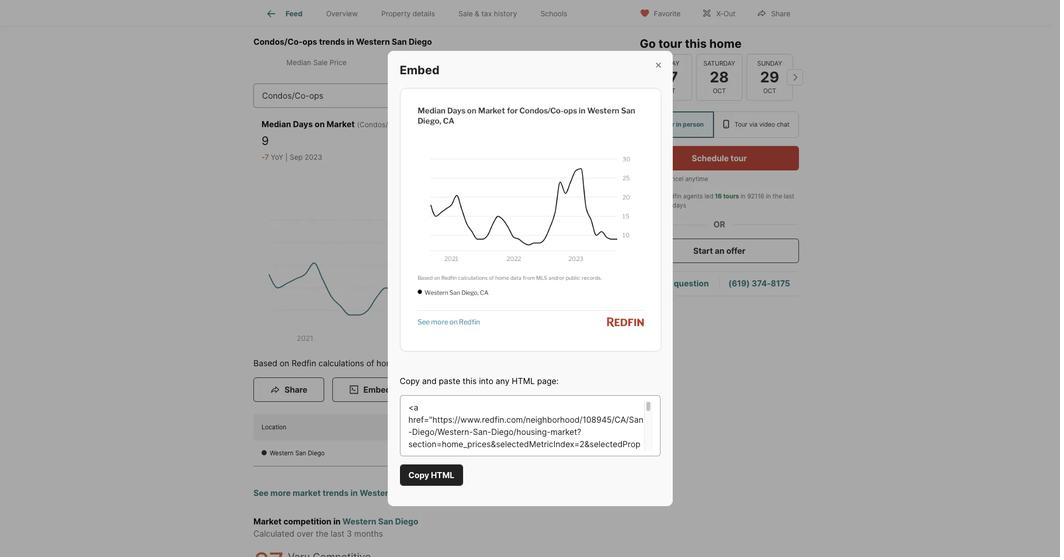 Task type: vqa. For each thing, say whether or not it's contained in the screenshot.
remove san francisco icon
no



Task type: describe. For each thing, give the bounding box(es) containing it.
page:
[[537, 376, 559, 386]]

days
[[293, 119, 313, 129]]

embed dialog
[[388, 51, 673, 506]]

copy for copy html
[[408, 470, 429, 481]]

months
[[354, 529, 383, 539]]

schedule tour
[[692, 153, 747, 163]]

#
[[411, 58, 415, 67]]

5 year tab list
[[498, 152, 616, 181]]

tour via video chat option
[[714, 111, 799, 138]]

|
[[285, 153, 288, 162]]

offer
[[726, 246, 745, 256]]

see
[[253, 488, 269, 498]]

1 vertical spatial trends
[[323, 488, 349, 498]]

x-
[[716, 9, 724, 18]]

# of homes sold
[[411, 58, 467, 67]]

html inside "button"
[[431, 470, 454, 481]]

-7
[[520, 449, 527, 457]]

in the last 30 days
[[663, 192, 796, 209]]

go tour this home
[[640, 37, 742, 51]]

<a href="https://www.redfin.com/neighborhood/108945/CA/San-Diego/Western-San-Diego/housing-market?section=home_prices&selectedMetricIndex=2&selectedPropertyType=3&selectedYear=1"> <img src="data:image/png;base64,iVBORw0KGgoAAAANSUhEUgAAA3gAAAJUCAYAAABHd4S3AAAAAXNSR0IArs4c6QAAIABJREFUeJzs3Xd4FOX+/vE7jVR6QgkEAgImFOkQBUWUpqJypAjqV5GjgIoUwQooKgoqKgf1IE0BAUFQpCREpQZC7zX0AAECBFIhleT3R367J4EA2WSTyS7v13XlumB3duazs1P23ueZZxyysrKyBAAAAACweY5GFwAAAAAAsA4CHgAAAADYCQIeAAAAANgJAh4AAAAA2AkCHgAAAADYCQIeAAAAANgJAh4AAAAA2AkCHgAAAADYCQIeAAAAANgJAh4AAAAA2AkCHgAAAADYCQIeAAAAANgJAh4AAAAA2AkCHgAAAADYCQIeAAAAANgJAh4AAAAA2AkCHgAAAADYCQIeAAAAANgJAh4AAAAA2AkCHgAAAADYCQIeAAAAANgJAh4AAAAA2AkCHgAAAADYCQIeAAAAANgJAh4AAAAA2AkCHgAAAADYCQIeAAAAANgJAh4AAAAA2AkCHgAAAADYCQIeAAAAANgJAh4AAAAA2AkCHgAAAADYCQIeAAAAANgJAh4AAAAA2AkCHgAAAADYCQIeAAAAANgJAh4AAAAA2AkCHgAAAADYCQIeAAAAANgJAh4AAAAA2AkCHgAAAADYCQIeAAAAANgJAh4AAAAA2AkCHgAAAADYCQIeAAAAANgJAh4AAAAA2AkCHgAAAADYCWejCyiII0eO6NixY5IkR0dHPfLIIypVqtRN08XExGjr1q3m/zdt2lRVq1a1eh0+Pj5q2bKlJGn9+vVKTExU/fr15e/vb7Vl5aeW48ePy8HBQZLk4uKi8uXLy9/fXxUqVCi2OkqqkrLNhIeHKz4+Xg0aNFDNmjWtNt+CuHTpkvbv36/k5GRVqlRJLVq0KJblxsXFaePGjTp37pycnZ0VEBCgFi1ayNnZ2MNRXvtzUbp8+bK2bNmi1q1bq2LFiubHS+r6KQ7WPH7GxcVp06ZNkqSWLVvK29s71/OXL1/W1q1b5eDgoEcffVQuLi65nj927JiOHDmievXqqU6dOoWqxZZdvXpVmzZt0pkzZ5SRkaGqVasqKCjopvVZHApynjPqnGxNBT0m7N69W+fOnZODg0Oe+wAA+2WT3xgWL16shQsXmv8/duxYdenS5abpZs6cqfnz55v/P2rUKHXr1s1qdSxdulTz589Xw4YNNXPmTEnSp59+qitXrqhfv356/fXXrbasO7lxneRUp04d9e7dW08//bT5xHi3KSnbzFdffaWoqCgNGjRIffv2tdp8Z86cqbVr16pHjx7q2rXrHaffsWOHBg8erNTUVElS/fr1NXv2bKvVk5fMzExNmTJFv/zyi9LS0nI9V61aNY0ePbrYQmZe8tqfi9JPP/2kBQsWKCQkRFLJXz/FwZrHz5iYGI0ePVqS9PLLL+uNN97I9fzChQs1ffp0SVLp0qXVpk2bXM9PmDBB27dv1+DBg4sk4Fm6zxph2bJl+vrrr5WUlJTrcUdHRz311FMaMWKE3Nzciq2egpznjDonW0Nhjgnp6ekaNmyYEhMTJUn/+te/NHLkyCKvGUDJYBddNJcvX37TYxkZGfrrr7+KvRZHx+xVauSv7V27dtWTTz6pFi1ayMXFRceOHdPYsWM1YsQIZWRkGFZXSVKSthlr2LNnj/bv36+zZ8/ma/qFCxcqNTVV/v7+mjx5sj766KMirlAaN26cZsyYobS0NAUFBem9997TkCFD5Ofnp7Nnz+rNN9/U3r17i7yOkiAzM1OrVq1S48aNValSJUmsH8m6x886deqoSpUqkqSNGzfe9HzOx258Pjk5Wbt375YktW3bttC15MXSfba4bdq0SR9//LGSkpLUsGFDDR06VO+99566desmBwcH/fnnn/rxxx8Nqy+/57mScE4uqMIcE0wtlyYrV65Uenp6cZUOwGC2d8TLw5YtW3Tx4kXzFyUp+4QdGxtb7LXMnz9fqampKl++fLEv22TQoEHmrhjx8fEaM2aM1q9fr3Xr1umnn35S//79DautpChJ24w1WFq3afo2bdoUS3fEHTt2aPHixZKkp556Sh9++KH5uW7duqlPnz6Kjo7W119/rVmzZhV5PUbbtWuXYmJizK24rJ9s1j5+tmnTRr///rsOHz6smJgY83ExLi5Ohw4dMk8XHh6ut99+2/z/7du3m7sj1q5d2yq13KikH2sWLFggSapRo4amT5+eKyB17dpVGzZs0IABA4wqL9/nuZJwTi6Iwh4TTD0DAgICFBERocTERG3YsEHt27cvnjcAwFA2HfBq166tEydOKCsrSyEhIbm6vAUHB0uSAgMDc53Ic8rKylJ4eLjWrl2ruLg4ValSRZ07d1ajRo1umjYpKUmLFi3SoUOH5OPjo6eeeirPeS5fvlwxMTF6+OGH1aRJE/PjkZGRCg0NVWRkpFJTU1W5cmV16NAhV/eKOXPmKCYmRh06dFDt2rW1cOFC7du3T+XLl1f37t0VEBBg8ToqW7asPv/8cz3zzDO6dOmS5s6dq759+5qvP7tTXWFhYdq5c6dKly6tf//737nmffLkSS1ZskRBQUEKCgqSJO3cuVMrV65UdHS0PD091bRpUz3++OO37caTmZmp9evXa/369YqLi1PlypXVuXNn3Xfffbmms8b6Kew2Y8nn2KVLF1WpUkVz5szRuXPn9Pnnn9+yrvXr12vHjh3y9/c3dwnNz/a5Zs0a7dmzR5GRkZKkDRs2KDExUW5ubho0aNBNy1m7dq12796tEydOSMr+Ijtx4kTVqVPH3E3M0s8jP+/zzz//NP974MCBuZ4rXbq0XnjhBS1cuFBOTk5KS0szb59FtW3kd3+2pAYp/9v/P//8Y772qzjWz53kdz7z5s3TxYsX1b59e3l5eWn+/PmKjY2Vv7+/evXqlesHE0vWh0lex8/C7Pdt27bV77//LknavHmzeRvfvHmzsrKy5OjoqMzMTEVFRenMmTPy8/OT9L8WvZytd5acL273vvO7z+Z3ebfbDwuz7mJiYiRJ7u7uN7V+NWnSJNf5zaQknududU625POMjY1VcHCwTp8+raSkJPP7uvfee/Xjjz8qJiZGY8aMkWS9fbKgxwRJSkxMVHh4uKTsyxH69++vK1euaMWKFQQ84C5h0wGvSZMmysjI0OnTp7V8+XLzl/XExESFhYVJkp588sk8v6ynpqbq/fffV1hYmDw9PVWzZk1t3rxZ8+fP1yuvvJLrgHr58mX1799fp06dkoODg3x8fLRo0SKVK1fupvkuWrRIUVFRKleunPlksmTJEo0bN04ZGRnmLkPr16/XokWLcl3jZXptXFyctm/frujoaPN8ly1bpjlz5hToWhB3d3e1b99ev/32m65evaqDBw+qSZMm+aorNTVVc+bMkSQFBQWpQYMG5vnOmjVLy5cvN4e7KVOmaNq0aXJ1dVXdunV15MgRrVixQrNmzdKUKVPMy8gpJSVFb7/9tjZt2iRHR0f5+Pho7dq1WrBggfr06aPhw4fftG4Ls34Ks81Y+jk6OTkpNDRUFy5ckKOj4y0D3tq1a/Xuu++qXLlymjJliqT8b5/h4eG5vggcOnRIhw4dkqura54Bb8OGDbmmP3z4sA4fPqwHHnhAXbt2LdDnkZ/3uWXLFklSzZo1bwoBktS7d2/17t0712NFtW1Ysj9bUkN+t//MzEytXr1ajRs3lo+PT7Gsn9uxZD6//faboqKitHv3bh07dkwVKlTQhQsXtHbtWi1ZskQzZsxQjRo1LFofOeV1/CzMft+yZUuVKlVKaWlpCg8PNwc80+Arzz33nPn4tnHjRj377LO5njcFPEvOF3d63/nZZy1Z3u32w8Ksuzp16igiIkKHDx/W8OHD1adPHzVp0uSWXR1L6nkur23KkvW7du1affDBB8rMzFS7du3k6empFStW6JdffpG3t7euXbumBx54QJL19kmpYMcEk3/++Ufp6elq1KiR/P391alTJ82fP9/cbbN06dL5rgOAbbL5a/Aef/xxSdm/HO7fv19S7oNb9erV83zdpEmTFBYWpoYNG2rZsmWaPXu2Fi1apIoVK2r69Onmg6skffvttzp16pSqV6+uJUuWKCQkRIsWLVKZMmXuWF9GRobmzp2rjIwMjRkzRsuXL9fy5cv1wgsvSJL5Iv+c/v77b/Xt21dr167V7Nmz5eXlpYyMDIWGhlq8fkxyrodz587lu6727dubRydbtmyZeR7JyclatWqVqlWrptatWysuLk4//fSTXF1d9ccff2jmzJlavny5RowYobJly5p/Db7RN998o02bNumee+5RSEiIgoODNWfOHHl5eenXX3/N9UXIWuunINtMQT7HWbNmqVKlSho6dOgtL+7fsmWL3n//fXO4M43ylt/tc8SIEQoNDTWHk5dfflmhoaHm1sgbDR8+XKGhoWrYsKEkqUuXLgoNDTWHsoJ8Hnd6nxkZGbpy5YokqXLlynnWlZei2jYs2Z/zW4Ml2//OnTt15coVdezYsdjXj7XmExcXpwULFmjp0qX6888/VbVqVcXGxmrSpEkWr4/8Ksh+7+bmpubNm0vKbrW7fv26srKytHnzZknZA0+YwoSp1S4qKkpRUVFyc3Mztzzld3/Mz/vOzz5ryfnJ5Hb7YUHWXb9+/eTl5SVJWrdunQYOHKgOHTpo5MiR2rBhgzIzM83TltTz3K1Ysn7Hjx+vtLQ0ffrpp/riiy/04Ycf6tdff5WHh4diYmL0/fffa/z48ZKst08W9JhgYuqe+cQTT0iSHnvsMUnZA6+sWrXK4vkBsD02H/BMBy7pfwHEdKI0HdxulJCQoD/++EOS9MYbb5i/2FWpUkX/93//J0nmbj2JiYlauXKlJKl///7y9fWVlH0iadWq1R3rc3Z21m+//abVq1fnGintkUcekSRFR0ffdOFz37591aNHD3l5eal+/frmL+MF+VJk4u7ubv53ampqvutydnY2d1/7+++/zSN5rVy5UsnJyeYL7uPi4nT9+nWlpaVp79695ul69+6t2bNnm99DTnFxcVq6dKkk6bXXXjNfTxEQEKAePXpIkvnXdWuun4JsMwX5HNu0aaPp06frhRdeyHPEzL1792r48OFKT0/PFe4s2T7d3Nzk7e1tHuK9TJky8vb2zrM1SsreDry9vc3deTw8POTt7S0vL68Cfx53ep+mkTpN6zE/imrbsGR/tqQGS7b/v//+O1f3zOJcP9aaT9euXVWtWjVJUtWqVc1f5MPDw5Wamlqg48GdFHS/N42OmZiYqAMHDujw4cO6fPmyqlevrpo1a5pbX7Zv367U1NRct1ZwdXW1aH/Mz/u+0z5ryfJufJ+32g8Lsu5q1Kihn376ydxDQ8ru2vzXX39p6NCh6tu3ry5duiSp5J7n8mLJ+s3IyDDXU79+ffM8ypcvbw5epiBmrX3yxtotHRzm/Pnz2r17t5ydndWpUydJUoMGDcwt6ytWrLBofgBsk0130ZSyhwpu3Lix9uzZo7///lvPPvus9uzZI2dnZ3Xo0EEHDx686TWHDh0yn2zmzp1rPthL//vV78iRI5Kk48ePm0fkKsiXEpP4+Hj99ttvioiIUExMjC5evGh+LucvoZJuuj+bNUb/io+PN/+7bNmyFtX1zDPPaNasWUpISFBYWJg6dOigpUuXytnZWU8++aQkyc/PT/7+/oqMjNT7778vNzc3NW3aVO3atVPnzp3z7BISERFhXrc5T56SzF1BIyMjlZSUZP4lWSr8+inINmNiyefYtGlTOTk55TmfQ4cOaebMmUpJSZEknTp1yhzwLNk+ramgn8ft3qckeXp6ytXVVampqTcNt27tWu60bViyP1tSQ363/+vXr2v16tVq2rSp+QtgUa8fd3d3jR8/Ptf26e3trddee63A6/nG9XrPPfdIym4huHTpUoGOB3dS0P2+bdu2mjBhgqTsVjpXV1fz41J2MJo9e7ZSU1O1c+fOm7pnWrI/WuN9F3T/v91+WNB1V7t2bX3//fc6d+6c1q1bp7CwMO3YsUOZmZk6ePCgxowZox9++ME8fUk9z+Vkyfp1dnZWq1attHXrVk2dOlXDhg2Tu7u7/v77b508eVJeXl7mbp8F3ZfyUpBjgomp9a5KlSrasGGD+fHKlSvr9OnT2rFjh6Kjo/PsIg3Afth8C570vxaZxMREvffee5KyT9q3asXIOXRwRkaG0tLSzH/e3t5q166dmjVrJkm5Dq6enp4Fqm/mzJnq3r27ZsyYoVKlSqljx463HdShKOzZs8f8b9NF7Pmty9fX1/wr97JlyxQVFaVdu3bpoYceMn9JdXJy0tSpU9WjRw9VqFBBKSkp2rRpk8aPH6+ePXuaB/XI6erVq+Z/5/zlVcpuWTJJTk4uxDvPm6XbjGTdz3HVqlXKyMgwfxaTJk0yfzmwZPu0pqL8PGrVqiUp+wtOVlZWntPs37/f/Gt5UdViyf5sSQ353f63b9+uuLg4c/dMk6JcP5mZmVq8eLGWLFli/jO1WFtrPee8SXh6enqBjgdFpXr16uYfT8LDw80BztSy17hxY/O2sG7dOm3fvj3X85bsj9Z430bt/7fj6+urPn36aPLkyVqyZInq1q0rKbuLuWmfKqnnuRtZun4///xz3X///QoODlaHDh3Upk0bffzxx7r33nv1/fffm88Z1j5mWXpMMDG10EVFRenDDz80/23bts08TWG6wQKwDTbfgidJHTt21IQJE5SRkWE+gZqus8pLzl+uRowYYT755yXn0MqXLl1SxYoVLartwIED+v777yVJs2fPNp90Dh48mOd1CUUhIiLCPKJWw4YN5evra3Fd3bt3N385Mg0E8swzz+SapkKFCnrvvff03nvv6eTJk9q2bZtmz56t6OhoTZs2TePGjcs1fc7P4fz587l+3T5//ryk7F95TdcAWpOl24y1P0c3NzdNnDhRPj4+6tWrl06dOqVFixapd+/eFm2f1lSUn0f79u0VERGhhIQEbdmyJVe3Lyl7sBdTt7Lly5cXWS2W7M+W1pCf7d80eqap65pJUa4f0+Ab169fN09jGsXSWuvZNK1pPeR3fRSXNm3aKDIy0jx4kpubm/lLvKmVZs2aNfr999+VlZWV6x56lu6PhX3fRu3/N4qOjlZERIQefvjhXI9XrVpVTz/9tLlVNDExUadOnSqR57m8WLp+w8PDtX//fvXr10/NmjWTl5eXKleubB4gKa/5WuOYVZBjwqFDh8yjs7Zt2/amVtLNmzfr2rVrCg0NzbM7PQD7YRcteGXLls01nLWXl5cefPDBW05fv35988F4+vTpubqOHD9+XG+++ab5Iuu6deuaf43L2Xc9MzNThw8fvmNtpmnKli2revXqmR/funVrft5aoVy5ckWLFi3S66+/rszMTDk7O2vYsGEFqqtNmzaqXLmyMjMztWLFCvn6+qp169bm50+cOKGRI0eaBy2pVauWevXqpX79+knK+55POT+HnBefX79+3Xxt3COPPHLb7n8FZek2Y+3P8bnnnlOLFi1Us2ZN86/c06ZNU2JiokXbp4npZr45f522VFF+Hj179jSHq88++0zHjh0zP3fs2DG9++67krK/lFSpUqXIarFkf7akhvxs/xkZGVqzZo2aN29+U7As6vXj7e2typUrm/9M3dcKup5zdoWTsr9gStld+sqWLVug40FRuvFm5S1atDB31ZT+11pnainJeSywZH+05H3fap8tyP5vbZGRkerdu7fefvttLVy4MFcL0tWrV83XsVasWFGVKlUqsee5vFi6fseNG6fExETt3btXa9eu1dq1axUcHKy//vor1w8bluxLly9f1pgxYzRmzBhzi/GNLD0mSP+7ljwgIEATJ07Ul19+mevP9CPmsWPHdPTo0duuVwC2zS5a8KTs1pe1a9dKkjp06HDTL1c5OTo6atSoURo8eLB5WOnWrVvr0qVLCg4OVkZGhvmEXKpUKfXp00c//fST5s6dq9TUVDVs2FArV67Url277liXqStLfHy8RowYoebNm+vAgQNas2aNFd513p599lmlp6fr2rVr5sc8PT01ZswYNW7cuEB1OTk56V//+pd+/PFHSdmjzzk4OJifP336tP766y+FhYWpe/fuqlGjhi5duqRFixZJ0k1d0iTJwcFBI0eO1JAhQ/Tbb7/pypUruvfee7Vx40bt2bNH5cuX15AhQ6yzUvJgyTZj7c8xZ5ed/v37KyQkRPHx8Zo2bZreeuutfG+fJtWrV9eFCxc0b948nThxQuXKldOoUaMsqqkoP48yZcro008/1YgRI3T+/Hn17t1b1apV0/Xr183DpPv7+5tv5ltUtViyP1tSQ362/23btik+Pl4dOnQoMeunoPP55ZdfFBcXp0aNGmnjxo3mUSlffvnlfK+P4tS0aVN5eHiYj4k3Bj5TwDPJ+bwl5wtL3vet9llLlldUatSooaCgIK1cuVJffPGFfv75Z/n7+ystLU0RERHma4eHDRsmJyenEnuey4ul63fo0KEaP368tm/fflMYc3R01IABA/Tvf//bon0pNjbW/KPIPffck+s+gSaWHhOuX7+uv//+W9KtBwvr0qWLeVsMCQkp0vMrAGPZZAue6ZfXnBdlt23b1vxrV85RvHJeG5Lz5rpBQUH68ccfFRgYqF27dunHH3/U77//rlq1amnq1Klq2rSpedoBAwaod+/ecnZ21qJFi/Tpp5/K39/f3MUh5y/BpppMy2rUqJFee+01OTs7KywsTBMnTlRKSoqmTZsmBwcHOTo6mn8dN7025/xu93he60TKPsmmpqaa7/szcOBALV68ONcNTi2py6Rz586SssOeaXAVk4cfflj/+c9/VLNmTc2ZM0eff/65pk2bJicnJ73zzjvq3r17nnXff//9mjx5sgICArRy5Ur98MMP2r17tx588EHNnj07VzcYa6yfgm4zlqwv0+vzupmz6bmctfr4+JhHIfztt98UExNj0fYpSW+99ZYCAgKUkZGhDRs2mFsQbsW0HnK+V8myz+N27zMvQUFBmjlzph5++GE5Ojrq7Nmzio6OVunSpfXcc89p1qxZubovFdW2Ycn+nN8a8rP9//PPP3J0dLype2ZxrJ/bKch8unXrptjYWH3++edau3atPD09NWLECPO1rQU9Htx4/Mz5WEH2+5zTPvTQQ5Kyt9sbA56Pj4950B0fH5+bbnad3/3Rkvd9u33Wkv3/dvthQdedo6Ojxo8fr08++UQNGzbUpUuXtHXrVu3evVupqalq3LixfvjhB3Xp0kVSyT3P5ZxvQc7/J0+e1MKFC9WsWTP95z//0cSJE/X5559r1KhRevLJJ5WZmanJkyebR9LM776U87h7ux8WLTkmHDhwQFeuXJGbm5v5XH2jxo0bm7ukFmX4BmA8h6xbXb17F4mLi1NsbKzKly9/20E2rl27posXL5qHlbdESkqKoqOjVaFChXzdP6+4WFLX8uXLNWbMGHXq1OmWN+2Wsoehvnz5stzd3S0aqSs2Nlbx8fHy8fEp8IA2Rc2IzzG/26e1FeXnkZ6ergsXLsjJyUk+Pj53HEGvKGqxdH/Obw232v6XLFkiFxeX217raWLU+rnTfLp166aoqCgNGjRIffv2VVJSkmJiYuTr63vLL6oFPR6UVPndH631vo3a/3NKTk5WTEyMMjMz5ePjk6sHQk4l9Tx3O7dbv8OGDdP69ev1/fff33QNnJTd8yMuLk4LFy40D4picqd9afbs2frll1/0xx9/5Gt0VUuPCQDubgQ83FZ0dLRGjx6t1NRURUREyMXFRXPnzjXswn8Axrkx4AH2bMKECZo/f74CAwM1YMAA3XPPPXJ3d1dsbKxCQkL0888/67777tNPP/1k8bx79Oihvn375uo9AgDWwk9AuK309HRFRETI2dlZTZo00euvv064A+5S7u7ucnFxyVe3SMDWvfnmm/Lw8FBISIiGDh2a67kKFSroueee04ABAyyeb3R0tFq2bHnLa+UAoLBowQMAALiNq1evKjY2VllZWfLy8sp1yxUAKGkIeAAAAABgJ2xyFE0AAAAAwM0IeAAAAABgJwh4AAAAAGAnCHgAAAAAYCcIeAAAAABgJwh4AAAAAGAnCHgAAAAAYCcIeAAAAABgJwh4AAAAAGAnCHgAAAAAYCcIeAAAAABgJwh4AAAAAGAnCHgAAAAAYCcIeAAAAABgJwh4AAAAAGAnCHgAAAAAYCcIeAAAAABgJwh4AAAAAGAnCHgAAAAAYCcIeAAAAABgJwh4AAAAAGAnCHgAAAAAYCcIeAAAAABgJwh4AAAAAGAnCHgAAAAAYCcIeAAAAABgJwh4AAAAAGAnCHgAAAAAYCcIeAAAAABgJwh4AAAAAGAnCHgAAAAAYCcIeAAAAABgJwh4AAAAAGAnCHgAAAAAYCcIeAAAAABgJwh4AAAAAGAnCHgAAAAAYCcIeAAAAABgJwh4AAAAAGAnCHgAAAAAYCcIeAAAAABgJwh4AAAAAGAnCHgAAAAAYCcIeAAAAABgJwh4AAAAAGAnCHgAAAAAYCcIeAAAAABgJwh4AAAAAGAnCHgAAAAAYCcIeAAAAABgJwh4AAAAAGAnCHgAAAAAYCcIeAAAAABgJwh4AAAAAGAnCHgAAAAAYCcIeAAAAABgJwh4AAAAAGAnCHgAAAAAYCcIeAAAAABgJwh4AAAAAGAnCHgAAAAAYCcIeAAAAABgJwh4AAAAAGAnCHgAAAAAYCcIeAAAAABgJwh4AAAAAGAnCHgAAAAAYCcIeAAAAABgJwh4AAAAAGAnCHgAAAAAYCcIeAAAAABgJwh4AAAAAGAnnI0uAAAAAID9io+P1+nTp5WamqoyZcrI399fpUqVumm66OhonT9/Xi4uLqpdu7Y8PDwMqNb2OWRlZWUZXQQAAAAA+7Njxw7t27dPtWrVkpubm86ePaukpCR17dpVFSpUME+3YcMGRUZGqk6dOkpOTlZkZKQ6deqkatWqGVi9bSLgAQAAACgSERER8vPzk6d5lT5iAAAgAElEQVSnpyQpKytLK1askJOTkzp37ixJOnHihMLCwtSrVy9zq93Bgwe1Y8cO9e7dWy4uLobVb4u4Bg8AAABAkQgICDCHO0lycHBQmTJllJ6ebn7s4MGDqlu3bq4umYGBgcrMzFRkZGSx1msPCHgAAAAAilx6erqOHj2qo0ePqkmTJubHL1y4IG9v71zTOjg4qGLFioqOji7uMm0eg6zkw7Vr1xQfH290GQAAAIBhypUrJ3d3d4tfd+nSJQUHBystLU2S1K5dO1WvXl1Sdui7fv26XF1db3qdq6urUlJSClf0XYiAlw/u7u55jvQDAAAA3C2cnJwK9Dpvb2/16tVLaWlpOnPmjMLDw5WSkqLGjRvL0TG7Q2Few4JkZWUVeJl3MwJePjg4OMjZmVUFAAAAWMrBwUEeHh7y8PBQuXLl5OrqqrCwMDVo0EDOzs5yc3NTUlLSTa9LSkpiFM0C4Bo8AAAAAEUiMzPzpsc8PDyUmZmpjIwMSZKfn5+ioqJyTZOSkqIrV67Iz8+vWOq0JwQ8AAAAAFYXExOjefPm6fTp0+bHEhMTtW3bNlWtWlVubm6SpKZNm+rcuXOKiIiQJGVkZGj9+vWqUqWKfH19DandlnEfPAAAAABF4siRI9q5c6eSk5Pl5OSkjIwM1axZU23atDEHPEk6d+6c1q9fr+TkZGVmZsrPz0/t2rVjHIwCIOABAAAAKFKm4Obu7m4eWCUvKSkpcnFxYXCVQiDgAQAAAICd4Bo8AAAAALATBDwAAAAAsBMEPAAAAACwEwQ8AAAAALATBDwAAAAAsBMEPAAAAACwEwQ8AAAAALATBDwAAAAAsBMEPAAAAACwEwQ8AAAAALATBDwAAAAAsBMEPAAAAACwEwQ8AAAAALATBDwAAAAAsBPORhcAAACAonX58mVt375du3bt0rZt23T27FklJSUpMTFRSUlJunLlirp06aJp06apevXqRpcLoBAcsrKysowuAgAAANaze/durV+/XmvWrNG2bdsUFRWVr9fVrl1bx48fL+LqABQlAh4AAICNi4+P17x58xQSEqKwsDAlJCSYn3Nzc1PDhg11zz33KCAgQPXq1VONGjVUunTpXH9ff/21Ro0ape+++06DBg0y8N0AKAwCHgAAgI1av369pk2bpkWLFik5Odn8eGBgoJ566ik99dRTuv/+++Xg4HDHeaWnp8vX11eZmZk6ffq0PD09i7J0AEWEa/AAAABszH//+1998803ubpTNmvWTL1791avXr1Us2ZNi+fp4uKiV155RePHj9fcuXPVv39/a5YMoJjQggcAAGAjTpw4oeeff16bN2+WlH3N3HPPPaeXXnpJderUKfT8d+7cqebNm6tLly5asWJFoecHoPgR8AAAAGxASEiInnjiCUlSzZo1NWPGDD366KNWX46Pj49iYmIUHx+vMmXKWH3+AIoW98EDAAAo4bZu3aru3btLknr16qX9+/cXSbiTZJ5vcHBwkcwfQNEi4AEAAJRgx48fV+fOnZWSkqKBAwdqwYIF8vLyKrLltWvXTpK0ePHiIlsGgKJDF00AAIAS6sKFC2rVqpVOnz6tPn36aO7cufkaEbMw9uzZoyZNmqhMmTKKj48v0mUBsD4CHgAAQAmUkZGhBx54QNu2bVOnTp0UEhIiJyenIl9uZmamvLy8lJycrIMHDyowMLDIlwnAeuiiCQAAUAJ98MEH2rZtm+rUqaPFixcXS7iTJEdHR7Vp00aSFB4eXizLBGA9BDwAAIASZs2aNfrqq6/k4uKiJUuWyMPDo1iX/8ADD0iSNm7cWKzLBVB4BDwAAIAS5MKFC+rZs6ck6dtvv1X9+vWLvYZWrVpJIuABtohr8AAAAEqIzMxMPfTQQwoPD9fTTz+tP//805A6zp8/L19fX0nifniAjaEFDwAAoIT45ptvFB4erpo1a2r27NmG1VG1alVVrlxZEtfhAbaGgAcAAFACnDp1SiNHjpQkzZkzx/BWsxYtWkiSdu3aZWgdACzjbHQBAAAAkF544QWlpaVpwIABatu2rdHlqFmzZgoODtaePXuMLgU2Li4uTmfOnFFaWpq8vb1Vo0YN8/0cExISdO7cuZte4+bmJn9//+Iu1S4Q8AAAAAw2ZcoUbdiwQdWqVdOECROMLkeS1Lx5c0ki4KFQtm/frn379qlWrVpycXHRunXrVLFiRT322GNydHRUZGSkdu/erQoVKuR6XYUKFQh4BcQgKwAAAAY6e/asAgIClJSUpJUrV+rRRx81uiRJ0pkzZ1SjRg05OjoqOTlZpUqVMrok2JjExESFhoaqc+fO5i7HiYmJWrBggTp06CB/f39t3bpVaWlpJaLV2l5wDR4AAICBXnrpJSUlJem5554rMeFOkvz8/FShQgVlZmbSiocCKV26tHr27JnretLSpUvLw8NDSUlJkqSUlBS5ubkZVaJdIuABAAAY5Ndff9WqVavk7e2t7777zuhybtKwYUNJ0v79+w2uBPYiLi5OSUlJ8vHxkZQd8FxdXRUZGamtW7dq27ZtOn/+vMFV2jauwcuHjIwMpaamGl0GAACwI3FxcRoyZIgk6csvv5Srq6uuXr1qcFW5BQYGKiwsTLt27VKvXr2MLgcGc3V1lbNzweNDenq6Vq1apTp16phvw5GRkaGtW7fKz89P3t7eunr1qkJCQhQQEKA2bdpYq/S7CgEvH65fv07AAwAAVjVy5EhdunRJbdu21dNPP10iv2vUrVtXknTgwIESWR+Kl7Ozc4EDXnp6ulasWCF3d3e1a9fO/HjHjh117do1lS1b1vxYrVq1FBISosDAwJsGX8GdEfDywdXVVa6urkaXAQAA7MSmTZs0a9Ysubq6avbs2SX2S2xQUJAk6ciRIyW2RpR86enpCgkJkaurqzp27CgnJyfzcy4uLrnCnSRVq1ZNjo6Oio2NZbsrAK7BAwAAKEYZGRl68cUXJUkffvihatWqZXBFt9akSRNJUlRUlHlQDMASpnDn5eWlTp065Qp3UnZPuRslJSUpMzNTnp6exVWmXSHgAQAAFKOxY8fq2LFjql+/vt555x2jy7ktT09P+fn5SZL27t1rcDWwNenp6QoODpaTk5NatGihpKQkJSQkKCEhQSkpKUpKStLcuXN15MgRme7clpCQoNWrV8vb21tVqlQx+B3YJrpoAgAAFJNDhw7ps88+k4ODg+bOnVuoASuKS6NGjXTmzBkdOHBADzzwgNHlwIacP39eFy9elCQtWLAg13MNGjRQmzZt1L59e23btk3h4eFycnJSWlqaatWqxbZWCCX/qAIAAGAHMjMz1adPH2VkZGjYsGHm7o8lXYMGDRQSEqJDhw4ZXQpsTI0aNdS/f//bTuPn5yc/Pz+lpaUpLS1N7u7uN3XjhGUIeAAAAMXgyy+/1J49e1SzZk19/vnnRpeTb4GBgZKkiIgIgyuBPStVqpRKlSpldBl2gWvwAAAAilhERIQ++ugjSdLcuXPl5uZmcEX5Zwp4tOABtoGABwAAbNrVq1c1evRoVa5cWffdd5+mTZtmdEk3efHFF5WWlqZ3333X5m7e3KBBA0lSZGSkUlJSDK4GwJ04ZJmGrAEAALBBr7zyimbMmJHrsR49euiXX34pES1lo0aN0meffaZWrVppy5YtRpdTINWrV9fZs2e1Z88e3XfffUaXA+A2aMEDAAA2a9myZZoxY4ZatWql48eP6z//+Y8qVKigRYsWqW3btkpMTDS0vm3btumzzz6Th4eH5s6da2gthVG/fn1JXIcH2AICHgAAsFmDBw+WJE2ZMkW1a9fW4MGDFRwcLEnasWOHXn75ZSPL08CBAyVJ48ePV506dQytpTACAgIkcR0eYAsIeAAAwCYtWbJEkZGReuqpp3LdciAoKEjz5s2TJP3++++aMmWKIfVNnjxZO3fuVPPmzfXmm28aUoO10IIH2A4CHgAAsEnffvutJKlv3743PdenTx9z692IESMUFRVVrLXFxsZq5MiRcnBwMCxgWhMteIDtIOABAACbc+jQIa1bt07lypVT165d85zmm2++UcWKFZWUlKQRI0YUa32jRo1SbGysXn31VTVv3rxYl10UTAGPFjyg5CPgAQAAmzN16lRJUs+ePeXi4pLnNOXKldN///tfSdKCBQu0c+fOYqnt4MGDmjJlikqXLq2xY8cWyzKLWpUqVVSmTBmlpqbq9OnTRpcD4DYIeAAAwOb8+eefkqSnn376ttP16tVLnTt3liQNGTKkyOuSpNdee03Xr1/Xhx9+KB8fn2JZZnEwteIdPnzY4EoA3A4BDwAA2JS9e/cqMjJS7u7u6tix4x2nnzx5slxcXLRhwwatWLGiSGtbtmyZwsLCVL169WILlMXFFPCOHDlicCUAboeABwAAbMqSJUskSY8//rhKlSp1x+lr1aplvl3Bu+++W2R1paen66233pIkjR079pZdR23VvffeK4kWPKCkI+ABAACbYgp4TzzxRL5fM2rUKHl4eGjfvn3m7p3W9sMPP+jYsWOqX7++XnrppSJZhpFowQNsAwEPAADYjPPnz2vHjh2SlK/umSaVKlXSO++8I0kaN26c1euKjY3V6NGjJWXf1NwemQLe0aNHDa4EwO0Q8AAAgM34559/JEn16tVT9erVLXrtiBEjVKFCBW3dulVr1qyxal1jxoxRUlKSgoKC9OSTT1p13iWFqYvmiRMnlJqaanA1AG6FgAcAAGzGunXrJEmdOnWy+LWenp4aM2aMJJlb26zh+PHjmjRpkiTp+++/t9p8SxonJyfVqVNHknTs2DGDqwFwKwQ8AABgM0wtbx06dCjQ6wcMGKAaNWooPDxcy5cvt0pNr776qiTp+eeft4ubmt9OvXr1JDHQClCSEfAAAIBNOHfunE6ePClJat++fYHmUapUKY0aNUqS9MEHHxS6piVLlmjNmjVyd3e322vvcgoMDJTEQCtASUbAAwAANmH16tWSpJYtW6pMmTIFns/LL7+sGjVqaN++fZozZ06B55Oamqo333xTkvTee+9ZfE2gLTINtBIREWFwJQBuhYAHAABsQnh4uCTpwQcfLNR8nJ2dNXbsWEnS+++/r/T09ALNZ/To0Tpz5oyqVq1apPfXK0lMA63QggeUXAQ8AABgE0wBr23btoWe1/PPP6+AgABFRUXpxx9/tPj1u3fv1jfffCMp+/53rq6uha7JFpiuwTtw4IDBlQC4FYesrKwso4sAAAC4ncTERJUrV06ZmZm6fPmyKlSoUOh5BgcHq2vXripXrpyOHTumihUr5ut1GRkZaty4sQ4ePKjOnTsrNDS00LXYkrJlyyohIUExMTH5XmcAig8teAAAoMQLDw9XZmamAgICrBLuJOmJJ55Q+/btFRcXZ76WLj/ef/99HTx4UK6urpo+fbpVarEldNMESjYCHgAAKPGsdf3djSZPniwXFxf9+uuv+uuvv+44fWhoqCZMmCBJmjRp0l0xsMqNuFUCULIR8AAAQIm3ZcsWSVKbNm2sOt97771Xb7/9tiSpf//+Sk5OvuW0Bw4cUO/evSVJL774ovr372/VWmwFLXhAyUbAAwAAJd7mzZslSa1bt7b6vEePHq0mTZro9OnT5gB3o7Nnz+qxxx5TfHy8goKCNGvWLKvXYSsIeEDJRsADAAAlWkREhBITE1WhQgXzfdisyc3NTX/88YdKly6tpUuXasCAAbmeP378uIKCgnTmzBlVq1ZNS5cutXoNtsT0GdBFEyiZCHgAAKBEM3XPLIrWO5NatWppyZIlcnd319SpU9WiRQvNmzdPY8aMUcOGDRUVFaWAgABt2LBBPj4+RVaHLTBdg7d//36DKwGQFwIeAAAo0UwBLygoqEiX0759e61YsUL+/v7asWOHnn/+eX388cdKSUnRm2++qc2bN8vf379Ia7AFbm5uql27tiTp2LFjBlcD4EbORhcAAABwO1u3bpVU9AFPktq1a6eTJ09q/vz5WrRoke677z716dNHdevWLfJl25KAgACdOHFCERERqlOnjtHlAMiBG50DAIASKz09XW5ubsrMzFRCQoJKly5tdEmQNHz4cH3zzTf64osv9M477xhdDoAc6KIJAABKrO3btyszM1OBgYGEuxIkMDBQUvYAOABKFgIebEJUVJSGDBmie++9V6VLl9bTTz+t0NBQo8sCABSxbdu2SSraAVZgOdNImocOHTK4EtiCuLg47du3Tzt27NCpU6eUVwfC6Oho7dq1S/v379e1a9cMqNJ+EPBQ4n3//ffy8/PTpEmTdOTIESUlJWnp0qV67LHH1KNHD129etXoEgEARWT79u2SpFatWhlcCXJq0qSJJEbSxJ1t375dixcv1uXLl5WSkqJ169YpJCREmZmZ5mk2bNiglStXKjU1VZcuXdKCBQt09uxZA6u2bQQ8lGh9+/bVm2++KUlq1qyZZs2apcuXL2vOnDkqX768fv/9d/Xq1cvgKgEARcUU8Fq2bGlwJcjJy8tLlStXVlJSEl/EcUuJiYk6efKkunfvrocfflht2rTRv/71L50/f16nT5+WJJ04cULHjh3TM888o6CgILVv316tW7fW6tWrlZ6ebvA7sE0EPJRYo0aN0qxZsyRJr7zyinbs2KEXX3xRFSpU0PPPP681a9ZIkkJCQjRkyBAjSwUAFIHk5GQdOnRILi4uaty4sdHl4AYNGjSQJB08eNDgSlBSlS5dWj179lSZMmVyPebh4aGkpCRJ2dtP3bp15eHhYZ4mMDBQmZmZioyMLPaa7QEBDyXStGnT9Nlnn0mSvv32W02bNu2maRo3bqyff/5ZkjRp0iTzMNoAAPtgOq43bdpULi4uBleDG9WvX1+SdODAAYMrgS2Ji4tTUlKSfHx8JEkXLlyQt7d3rmkcHBxUsWJFRUdHG1GizeM+ePlw9epVxcbGGl3GXWPVqlXq37+/JOmTTz5Rjx49FBUVlee0HTp00COPPKLVq1erX79+DLwCAHZk1apVkrKDxK3OAzCOr6+vpOyBcPh87g7ly5eXp6dngV+fnp6uVatWqU6dOqpcubLS09N1/fp1ubq63jStq6urUlJSClPuXYuAlw+enp65mo1RdC5evKihQ4dKkvr166dRo0bd8TVz5sxRvXr1dODAAS1dulSvvfZaUZcJACgGR44ckSS1b99e1apVM7ga3OiBBx6QJJ06dYrP5y7h4OBQ4Nemp6drxYoVcnd3V7t27SRJjo7ZnQnzGlUzKytLTk5OBV7e3YyAl0+F2aCRf/369VNcXJwefPBBzZgxI1+vqVq1qsaOHauhQ4fq448/1ksvvVSoX5cAACVDzhE0OQ+XPA0bNpQk7d69m88Ht5Wenq6QkBC5urqqY8eO5uDm5OQkNzc38/V4OSUlJfHDQQFxDR5KjP/+978KCQlR+fLl9ccff1j02kGDBql+/fq6ePGivv766yKqEABQXBISEnT8+HGVLl3afM81lCwVK1ZUlSpVdPXqVbpo4pZM4c7Ly0udOnW6qVXOz8/vpu0nJSVFV65ckZ+fX3GWajcIeCgRDhw4oOHDh0uSfvnll5sutr0TJycnffHFF5KkCRMmKDEx0eo1AgCKz44dOyRlD7CCksvUird3716DK0FJlJ6eruDgYDk5OalFixZKSkpSQkKCEhISzNfXNW3aVOfOnVNERIQkKSMjQ+vXr1eVKlXM13nCMnTRhOEyMjLUs2dPpaSk6NVXX9UTTzxRoPl07dpVrVq10tatWzVx4kSNHj3aypUCAIrLtm3bJEktWrQwuBLcTsOGDbVy5Urt379fjz/+uNHloIQ5f/68Ll68KElasGBBrucaNGigNm3aqFy5cnrssce0fv16bd68WZmZmfLz81OnTp2MKNkuEPBguE8++USHDh1SrVq19O233xZqXl999ZXatWunb7/9ViNGjJC7u7uVqgQAFCducG4bGjVqJEnat2+fwZWgJKpRo4Z5ZPTb8fX11bPPPquUlBS5uLgwuEoh0UUThtqzZ48+/fRTSdm/7BR2cJSHHnpIDz/8sGJjYzV9+nRrlAgAMAAteLaBgAdrcnNzI9xZgUNWXuOSAsWkQYMGOnjwoMaMGaOPPvrIKvP8559/1KlTJ9WoUUOnTp2yyjwBAMUnISFBZcuWVZkyZRQfH290ObiNtLQ0ubu7y8nJSSkpKeZh7wEYh70QhnnnnXd08OBBNWvWTCNHjrTafDt27KgWLVro9OnTmjNnjtXmCwAoHuHh4ZKk1q1bG1wJ7qRUqVKqV6+e0tPTtX//fqPLASACHgyyefNmTZgwQW5ublq4cKGcna17OahpgJWvvvrKqvMFABS9rVu3SiLg2YomTZpIyr4fHgDjEfBQ7OLi4tSjRw9lZWXpiy++UO3ata2+jCeffFKBgYHau3evQkNDrT5/AEDRMQW8Vq1aGVwJ8oOAB5QsBDwUuz59+ujs2bPq0qWLBg8eXCTLcHBw0NChQyVJX375ZZEsAwBQNDZs2CBJuv/++w2uBPlhCni7du0yuBIAEoOsoJh99913Gjx4sCpXrqyIiAiVK1euyJaVmpoqX19fXblyRXv27NF9991XZMsCAFjHiRMndM8996hmzZqKjIw0uhzkQ3x8vMqVK6eyZcsqLi7O6HKAux4teCg2YWFh5ha7RYsWFWm4kyRXV1cNGjRIkjRu3LgiXRYAwDq2bNkiie6ZtqRs2bKqWbOm4uPjdeTIEaPLAe56BDwUi8jISHXr1k2SNHHiRLVt27ZYlvv666/L1dVVv/32m6KiooplmQCAgjMFvKCgIIMrgSVMN6Q33b8QgHEIeChyhw8f1oMPPqjY2Fi9/PLLGjJkSLEtu3LlyurTp48yMzM1adKkYlsuAKBgNm/eLIkRNG0NAQ8oObgGD0UqJCREffr0UUJCgh5++GGtWbOm2GvYv3+/GjVqpHLlyuns2bPy8PAo9hoAAHeWnp4uT09PXb9+XUlJSXJ3dze6JORTWFiY2rVrp1atWplbYQEYgxa8fBo7dqy6dOlidBk24+zZs+rWrZueeOIJJSQk6JlnntHy5csNqaVhw4bq0KGD4uLi9PPPPxtSAwDgznbs2KH09HQ1adKEcGdjWrZsKRcXF+3cuVMpKSlGlwPc1Qh4+fTTTz/pr7/+0sqVK40upcT76quvVLduXS1ZskReXl6aMWOGfv/9d3l6ehpW07BhwyRJEyZMMKwGAMDtbdy4URK3R7BF7u7uat68uTIyMsy3uQBgDAJePr311luSpI8++sjgSkqmpKQkTZw4UbVr19Y777yj5ORkdejQQYcPH1a/fv2MLk+PPfaYAgMDFRkZqQULFhhdDgAgD6Zg8MADDxhcCQrCNIDa6tWrDa4EuLsR8PLp3//+typVqqSNGzdy4Mrh3LlzGj58uHx9fTVs2DCdPHlSdevW1eLFi/XPP//I19fX6BIlZd/43BTSx48fb3A1AIC8hIWFSSLg2apHH31UkhQaGmpwJcDdjUFWLPDDDz9o0KBBatq0qXbu3Gl0OYY6d+6c5s2bp++++06nT5+WJPn7++uDDz7Qq6++anB1t1a1alVFR0crNDRUnTt3NrocAMD/d/z4cdWpU0eVK1dWdHS00eWggMqUKaPExESdP39eVapUMboc4K5EC54F3njjDVWtWlW7du0ybMAQI50/f17ffPON2rRpo2rVquntt9/W6dOn1blzZy1ZskQnT54s0eFOkoYPHy5J+vTTTw2uBACQk6n17sEHHzS4EhTGM888I0maNWuWwZUAdy8CnoXef/99SXfPtXipqamaP3++HnvsMfn5+Wn48OHauHGjKlasqLffflvHjx9XaGionnrqKaNLzZcBAwaofPnyCg8Pp6stAJQgpuvvTNdxwTa9/PLLkqSZM2caXAlw96KLZgH4+vrq/PnzWrZsmbp27Wp0OUVi5cqVmjt3rhYtWqSkpCTz423bttXAgQP1/PPPG1hd4Xz22WcaNWqUWrdubb6hLgDAWPXq1dPRo0e1fft2NW/e3OhyUAi1a9fWyZMntWnTJgUFBRldDnDXoQWvAEaOHClJGj16tMGVWNelS5c0atQoVapUSR07dtTMmTOVlJSkjh07aurUqbpw4YLWr19v0+FOkoYMGSJvb29t2bJFwcHBRpcDAHe9ixcv6ujRo/L09FSzZs2MLgeF1LdvX0ni3rOAQWjBK6AaNWrozJkzWrBggXr16mV0OYVy8uRJjR8/XlOnTjU/5uPjo4EDB2rQoEGqVKmSgdUVjUmTJmnIkCEKDAzUwYMHjS4HAO5q8+bN0/PPP6+uXbtq2bJlRpeDQjp37pyqV68uDw8PxcTEyM3NzeiSgLsKLXgF9PHHH0uSRo0aZXAlBbdv3z716dNHtWvXNoe7evXqaerUqbp48aI++eQTuwx3kjR48GDVrl1bhw4d0pQpU4wuBwDuamvWrJEktW/f3uBKYA2+vr5q3769rl69qj/++MPocoC7DgGvgF566SXVrl1bR48e1fTp040uxyIrV65Up06ddN9992n+/PlycHBQly5dFBoaqsOHD5f4kTCt5csvv5QkffDBB7p69arB1QDA3YuAZ38YbAUwDl00C2HBggXq3bu3qlatqhMnTpT4LggLFy7UuHHjtGvXLkmSm5ubXnzxRQ0bNkwBAQEGV2eM+++/X5s3b9aHH35obpUFABSfc+fOqVq1aipbtqxiY2Pl4OBgdEmwgpSUFHl7e+vq1avavXu3GjdubHRJwF2DFrxCePbZZ9WwYUOdP39eEyZMMLqcPKWlpWnKlCmqW7euevXqpV27dqlatWoaN26czp07pylTpty14U6SvvrqK0nZrXkXLlwwuBoAuPv8+eefkqQnnniCcGdH3Nzc9MYbb0j63y2mABQPAl4hfffdd5KkcePG6eLFiwZX8z8JCQn67LPPVK1aNQ0cOFDHjh1Tw4YNNXv2bEVFRem9995T+fLljS7TcHVSAscAACAASURBVG3btlW3bt2UkpJCCx4AGGDFihWSpM6dOxtcCaztgw8+kKenp1asWGG+kT2AokcXTSvo2rWrgoODNXDgQE2ePNnQWqKjo/X1119rypQpSkxMlCR16NBB7777rjp06GBobSXV4cOHVb9+fTk4OOjIkSOqXbu20SUBwF0hOTlZ5cqVU1pami5evCgfHx+jS4KVffTRR/rkk0/UqlUrbdmyxehygLsCLXhWMHHiRLm4uGjatGnm69uK27Fjx9SvXz/VrFlTEyZM0LVr1/Tss89q7969+ueffwh3t3Hvvfeqb9++un79uk2PigoAtiY4OFhpaWlq2bIl4c5OvfPOOypbtqy2bt2qpUuXGl0OcFcg4FlBnTp1NGzYMF2/fl0vvfRSsS77yJEj6tmzp+rWrauff/5ZaWlpeu2113T06FHNnz9fjRo1KtZ6bNUnn3wiSfr111+1d+9eg6sBgLuDaQj97t27G1wJioqnp6f5GryRI0caXA1wd6CLppUkJSWpbt26iv5/7N15WFTl/z7wexj2VRQVYxEVBNz3cF9yzQVFNDT1k5WWWalpVqalYplWLpVZuGTmLqS5L7gLggioqCCyL0KmIDgwMAMzvz/8Oj8RGAYYODDer+vqSmbOPM89z5wzM+85zzknMxOLFi3CN998U6P93b9/H0uWLMHWrVsBANbW1vjggw8wZ84c/gpaRQsWLMCPP/7IC+0SEdWC7OxsNGzYEACQkJCAFi1aCJyIakpBQQGaN2+OBw8ewM/P76W5HBORULgHT0vMzc1Vx999++23NXYw8cOHDzFv3jzY2dlh69ataNasGdauXYu0tDSsWLGCxV01fP755zAzM8ORI0dw5coVoeMQEem0P//8EwAwaNAgFnc6ztjYWHUIxNy5cxEbGytwIiLdxgJPi8aOHYuZM2cCACZPnozHjx9rre2cnBwsWLAAjo6OWLduHaytrfH777/j/v37mDt3LkxNTbXW18vKxsYG8+bNA/C02CMioprzyy+/AADef/99gZNQbfjwww/Rp08f5Ofnw8vLCwUFBUJHItJZnKKpZQUFBejYsSNiY2PRp08fnDt3Dvr6+lVuTy6XY8OGDVixYgUePXoEPT09vPPOO/juu+9UU1tIex4/fgwHBwdIJBKcPHkSQ4cOFToSEZHOOXPmDAYPHoymTZsiLS2tWp+TVH9kZmaiffv2ePjwIWbMmAE/Pz+hI1EtycvLQ3p6OpydnaGn9//3L+Xm5uL+/fulljc2NoaTk1NtRtQp3IOnZcbGxvD39wcAXL58GZMnT65yW7t374aLiwvmzZuHR48eoVevXoiIiICfnx+LuxrSoEEDfPrppwC4F4+IqKb89ttvAIAZM2awuHuJ2NraYs+ePRCJRNi0aRM2bNggdCSqYYWFhQgKCsLu3btx/vx5yGSyEvcnJSXh6tWriIuLK/FfWUUfaY578GrIwYMH4e3tjeLiYsyePVs1FUUTBw4cgK+vr+qSC61bt8a3337Ls4zVkry8PDRv3hyPHj3Cnj178MYbbwgdiYhIZ/z777945ZVXADw9YVjTpk0FTkS1bcOGDfjwww8hEomwd+9eTJgwQehIVEP+++8/pKenw8TEBBcuXMC0adNgbGysuv/q1auQyWTo06ePgCl1D/fg1ZCxY8di+/btAJ6+kfn4+EAikZS7vEQigb+/Pzp27AgvLy9ERkaiSZMm+O2333D37l0Wd7XIzMwMX3/9NQCe0pmISNv8/PygUCgwatQoFncvqdmzZ+Pzzz+HUqnE5MmTcfbsWaEjUQ1p3LgxOnXqBHNz8zLvLygoKFHwkXZwD14N++OPP/D2228DAFq2bIlFixZh4MCBMDc3R3BwMEJDQ3Hu3DmEhoaqHuPu7o6PPvoI06dP50ovICcnJyQnJ+P3339XnTyHiIiqTiqVwtHREQ8fPsTx48cxfPhwoSORgKZOnYodO3bAzMwMZ8+eRY8ePYSORDUkPT0dR48eLbUH79SpU2jWrBksLCzw4MEDiEQi2Nvbo1mzZgKmrf9Y4GlAJpNV62xPQUFB+PjjjxEXF1fuMg0aNICnpycmTpzI3dR1xO7du/H+++/D1tYWN27cYLH9EgkPD8eOHTtw5coVJCcnw8TEBC1btoSdnR1atmyJAQMGoH///kLHJKp3fv31V3zxxRdwc3NDSEgIRCKR0JFIQMXFxZg4cSICAwPRoEEDnD59Gq1btxY6FqlhYmICAwODSj+uvALv2LFjyMjIgIODA2xsbJCXl4fY2Fi4ubmhd+/e2oz+UmGBpwGZTAapVFrtdjZu3IiLFy8iMjISxcXFaN++PTp16oRBgwaxqKujevbsiejoaCxbtgxz5swROg7VsMTERMyZM0ej61ja29tj4sSJmDx5MpydnWshHVH95+bmhszMTPz555/w9PQUOg7VAQUFBfD09ERoaCgcHR0RGBiIJk2aCB2LymFqaqrVAk8ulyM/Px9WVlaq29LS0nDs2DF4e3vzpIJVxAKPSI2DBw9i3LhxsLKyQnJycok3INIt69evx9y5c1V/jxo1CuPGjcPo0aNRXFyMhIQExMfH4+7du9i1axcSExNVy/bs2ROLFi3CqFGjhIhOVC/89NNPmDNnDtq0aYNbt25x7x2pZGdno1evXoiJiUH79u1x5coVmJmZCR2LtKi8Aq8sSqUSW7ZswcCBA9GqVataSqhbeJIVIjXGjh2LHj16ICcnB999953QcagGyGQy+Pj4qIo7W1tbBAYG4vDhw3j77bfRuHFj2NraolevXpg6dSpWrFiB+Ph4nDlzBpMmTYKRkRGuXLmC0aNHo2fPnjhz5ozAz4io7pHJZKr30K+//prFHZVgbW2NwMBANG3aFFFRURg7dizkcrnQsagWFBcXl7pNIpFAoVCwyK8GFnhEFfj+++8BAOvWrUN6errAaUjbxo4di7179wIAvL29cfv2bbz22mtqHyMSiTBo0CDs2rULmZmZ8PX1hZWVFUJCQjB48GAMHDgQISEhtRGfqF7w8/NDRkYG2rRpw1PiU5ns7Oxw+vRpWFpaIjAwEFOnThU6EmmBUqmETCZTFezP/1sikWDnzp2IjY3FswmFubm5OHv2LGxsbGBraytY7vqOUzSJNDBy5EgcO3YMU6dOVV3+guo/b29vBAQEAHh6SYwVK1ZUua3c3FysW7cOa9asQU5ODgDAx8cHa9eu5YcUvdRkMhmcnJyQkZHBa4tShS5evIjBgwdDLpdj48aNeP/994WORNWQmpqK48ePl7jN2NgY06ZNU90fFhaGnJwciMViyGQytGjRAr169YKJiYkQkXUCCzwiDcTFxcHNzQ3FxcUIDw9Hly5dhI5E1aBQKPDGG2/A398fwNO9tAsWLNBK27m5uVi7di3Wrl2LnJwcWFlZ4ZtvvsEHH3zAaWn0Uvr++++xcOFCODs74+7du9DT4+QhUu/HH3/EggULYG5ujpiYGNjZ2QkdiWqYTCaDTCaDiYkJxGKx0HHqPRZ4RBr68MMPsWHDBvTq1QtBQUFCx6FqePfdd7FlyxYAwJo1azBv3jyt9/Hw4UPMnTsXO3fuBAC8+uqr8PPzQ4cOHbTeF1Fd9fDhQzRv3hz5+fn4559/MGbMGKEjUT2gVCrRt29fBAUFYciQITh16pTQkYjqFf6MRqQhX19fWFpaIjg4GAcOHBA6DlXR2rVrVcXdzz//XCPFHQDY2Nhgx44dOHnyJJo1a4bQ0FB06dIF8+fPR35+fo30SVTXLFy4EPn5+XjttddY3JHGRCIRdu7cCTMzM5w+fRp//fWX0JGI6hXuwSOqhB9++AGffvopnJycEBsbW6VrwZBwTp8+jeHDh0OhUMDX1xeLFy+ulX6fPHmC+fPnY9OmTQCAFi1aICAgAJ07d66V/omEEB4ejm7dugEAYmJi4OrqKnAiqm82bdqEmTNnwtLSEvHx8bCxsRE6ElG9wD14RJUwZ84cNG/eHElJSVi3bp3QcagSYmNjMX78eCgUCrz11lu1VtwBgIWFBfz8/HDu3Dk4OTkhMTERXbp0wcaNG2stA1Ft+/DDDwEAc+fOZXFHVTJjxgwMGTIEubm5+Oabb4SOQ1RvcA8eUSUdOnQInp6eMDU1RVxcHJo1ayZ0JKpAbm4uOnXqhMTERPTr1w+BgYGC7X198uQJpkyZgkOHDgEApk2bhq1bt/KgctIpO3fuxJQpU9CgQQOkpKTAwsJC6EhUT929exdt2rSBWCxGQkIC7O3thY5EVOdxDx5RJY0ZMwavv/468vPz8fHHHwsdhzTg5eWFxMREtGnTBocPHxZ0aq2FhQX++ecfrFmzBgCwfft2DBkyRHVpBaL6Lj8/H59++ikAYNWqVSzuqFpcXV3x5ptvQi6XY/ny5ULHIaoXuAePqApSU1Ph4uKCwsJCBAYGVnhhbBLO/PnzsWbNGjRp0gTh4eF16tffCxcuwNPTEzk5OXBxccHJkyfRokULoWMRVcsnn3yCtWvXokOHDrh+/TovD0LVlpSUhFatWkFfXx+JiYl45ZVXhI5EVKdxDx5RFTg4OODLL78EAMycORNyuVzgRFSWHTt2YM2aNTAwMMCRI0fqVHEHAP3798fVq1fh6OiIe/fuoWvXrrh8+bLQsYiq7OrVq1i3bh309PSwfft2FnekFU5OTvD29oZMJlPNfiCi8nEPHlEVFRYWok2bNkhISMAXX3yBb7/9VuhI9JywsDD07t0bcrkcf/31F6ZMmSJ0pHI9fPgQo0aNQmhoKAwMDPDPP/9gxIgRQsciqhSZTIa2bdsiLi6O74mkdbdu3UL79u1hamqKzMxMTv0lUoN78IiqyMjISPUL9apVqxAWFiZ0JPo/aWlpeP311yGXy/Hxxx/X6eIOeHrNvIsXL8LLywtyuRxjxozB/v37hY5FVCm+vr6Ii4uDu7s7li5dKnQc0jHt2rXD4MGDkZ+fr7rkDBGVjXvwiKpp7ty5WL9+PVq1aoU7d+7A0NBQ6EgvtdzcXHh4eCA6Ohr9+vXD2bNn680ZKpVKJWbPno2NGzdCJBJh8+bNePvtt4WORVShO3fuoGPHjlAoFIiIiEDHjh2FjkQ66NixYxg5ciTs7e2RnJwMPT3upyAqC7cMomr67rvv4OLigvj4eMyaNUvoOC81hUKBMWPGIDo6Gq+88goOHDhQb4o7ABCJRPj1118xd+5cKJVKvPPOO7zeItV5xcXFePPNN1FUVIRFixaxuKMaM2LECLRs2RJpaWk4cOCA0HGI6izxUs6jIKoWfX19eHh4YNOmTYiMjISNjQ169OghdKyX0pw5c7Bv3z4AwPnz59GyZUuBE1XN8OHDoa+vj3PnzuHkyZMwNDRE3759hY5FVKZVq1Zh586dcHd3x969e7lXhWqMSCSCsbExjhw5gvT0dM5wICoHp2gSacmff/6Jt956C2KxGCdPnuSlE2qZv78/JkyYAADYt2+f6t/12caNGzF79mwolUp8//33WLBggdCRiEqIiYmBu7s7AOD69evce0c1TiqVws7ODtnZ2YiMjESnTp2EjkRU5/BnNiIt+d///oc5c+aguLgYY8eOxc2bN4WO9NKIiYnBtGnTAACffvqpThR3ADBr1ixs3rwZwNPntXbtWoETEZU0adIkAMBXX33F4o5qhYmJCd555x0AwM8//yxwGqK6iXvwiLRIoVBg6NChOHPmDBo2bIjLly+rft2mmpGfn49u3bohOjoaPXv2xOXLl3VuitiePXswefJkKJVK/Pzzz/jwww+FjkSExYsX45tvvkH79u0REREBfX19oSPRSyI1NRXNmzeHoaEh0tPT0ahRI6EjEdUpuvUtiEhgenp6OHjwIF599VVkZWWhf//+uHfvntCxdNrcuXMRHR2NRo0a4cCBAzpX3AGAj48Pdu3aBbFYjI8++oinCCfBRUREYOXKlTA0NMT+/ftZ3FGtcnBwwMiRI1FYWIgtW7YIHYeoztG9b0JEAjM3N0dgYCC6dOmC//77D3369EFUVJTQsXTS4cOHVcXOnj170LRpU4ET1RwfHx/s378fYrEY7733Hos8EtSkSZOgUCiwevVquLq6Ch2HXkIff/wxAOC3334TOAlR3cMCj6gGmJub4+zZs+jSpQsePHiA3r17IygoSOhYOuW///7D//73PwBPz545ePBggRPVvHHjxpUo8nbv3i10JHoJLVq0CLGxsejVqxfmzJkjdBx6SQ0ZMgTOzs5ITEzEP//8I3QcojqFBR5RDbGyssL58+fRv39/PHnyBK+99hqOHDkidCyd8dZbbyE7Oxtt27Z9qa4VN27cOPj7+0OpVGLy5MnYvn270JHoJXL9+nWsXr0a+vr62LZtm9Bx6CU3e/ZsAMAvv/wicBKiuoUFHlENsrCwwOnTpzFhwgQUFhbC09MTa9asETpWvbd9+3YcO3YMALB3716B09Q+T09P1d67//3vf5yuSbXmrbfeQnFxMb766iu4uLgIHYdectOnTwcABAYGIjY2VuA0RHUHCzyiGmZgYIB9+/Zh1qxZUCgUmD9/PqZMmYKioiKho9VL6enp+OijjwAA3333Hdq2bStwImH4+PioityZM2di//79AiciXbdy5UrcuHEDbm5uWLJkidBxiGBlZYUZM2YAADZs2CBwGqK6g5dJIKpFmzZtwkcffYTCwkL06tULhw4d4umdK2nYsGE4deoUPDw8cOXKFaHjCG737t2YPHkyjI2NcfnyZXTt2lXoSKSDoqOj0alTJxQVFSEiIoLXvKM64/bt22jXrh0sLCyQnp4OCwsLoSMRCY578Ihq0YwZM3D58mW88sorCA4ORteuXXHr1i2hY9UbmzdvxqlTpwAAf/31l8Bp6oZJkyZh+fLlKCgogKenJzIyMoSORDpGoVBg0qRJkMlkWLBgAYs7qlPatm2LXr164cmTJ/Dz8xM6DlGdwAKPqJZ169YNN2/eRN++fZGcnIwePXrg77//FjpWnZeUlKQ6Y9/69evh7OwscKK6Y8mSJfDx8UF6ejrGjRsndBzSMT/++CNu3LiBVq1awdfXV+g4RKU8+2xYt24dFAqFwGmIhMcCj0gAjRo1wsWLF7Fw4UJIpVKMHz8eCxcuFDpWnaVUKvHmm28iPz8f/fv3V13/iP6/bdu2oUuXLggNDcUHH3wgdBzSEfHx8Vi8eDFEIhF2794NQ0NDoSMRleLt7Q0HBwekpaXxeGQisMAjEtSqVasQEBAAExMTfP/993jttdfw6NEjoWPVOT/88AOCg4NhaWnJa7+Vw8jICIcPH0bDhg2xceNG7Nq1S+hIVM8plUrV1Mz58+eje/fuQkciKpOenp7qhy3uZSbiSVaI6oTbt29j5MiRSE5Ohr29PY4cOcLjXP5PTEwMOnbsCJlMhm3btqkubk5lO3PmDIYMGQJDQ0OEhYWhffv2Qkeiemrt2rX45JNP0KpVK9y5c4d776hOy87Ohp2dHaRSKY4cOYKRI0cKHYlIMCzwiOqIx48fw9PTExcvXgQA7Nq1C5MmTRI4lbAKCgrQrVs33L59G6NHj8ahQ4eEjlQvfPbZZ1i9ejUcHR1x8+ZNWFlZCR2J6pnY2Fi4uroCAIKDg9GzZ0+BExFVbN68eVi3bl2tnGX52rVruH37NjIyMtChQwf07NkT1tbWNdonkaZY4BHVIcXFxZgxYwb++OMPiEQibN68GW+//bbQsQQze/Zs/Prrr2jSpAlu374NGxsboSPVGz179kRISAiGDBmiOvMokaa6d++Oa9eu4ZNPPsGPP/4odBwijaSkpKB58+YAns5mGDRokFbbl0gk2LlzJ3755Zcyz4A9bNgwLFy4UOv9ElUWCzyiOmj16tX47LPPAAC///47Zs6cKXCi2nfw4EHVGSGPHTuGESNGCJyofklOTkaHDh2Qm5uLL7/8EitWrBA6EtUTX331FXx9feHu7o6IiAgYGxsLHYlIYzNmzMDmzZu1uhcvJSUF69evx6ZNm/DkyRMAQIsWLdCjRw84OjoiLCwM58+fVy3v4eGBv/76i2d7JuEoiahOWrZsmRKAEoDSz89P6Di1KjU1VWlhYaEEoFywYIHQceqt06dPK0UikRKA8siRI0LHoXogJCRE9b4TGRkpdByiSktKSlKtw/v27at2e8uXL1e1B0D57rvvKkNCQkotl52drfz000+VxsbGSgBKExMT5datW6vdP1FVsMAjqsO+/PJLJQClnp6e8tSpU0LHqRUFBQXKzp07KwEou3fvrpTL5UJHqteefTkxNzdXxsXFCR2H6jCJRKJs2bKlEoBy9erVQschqrK5c+cqAShbtmxZ5Tbi4+OVHh4eqsKuT58+Gv3ocf/+feXIkSNVj5s8ebIyLy+vyjl0hUQiUd69e1dZXFxc5v0ZGRnKiIgIZVRUFMdLCzhFk6iOe++99+Dn5wczMzMEBwejQ4cOQkeqUT4+Pti7dy8sLCwQHR0NOzs7oSPVa0qlEkOHDkVgYCDc3NwQHh4OU1NToWNRHTRz5kxs2rQJ/fv3LzHdjKi+kUgkaN26NTIyMuDr64vFixdX6vGrVq3CsmXLIJVKYWtrizVr1lT6pGe//vorZs+eDQBo3749Tp06BVtb20q1oQsKCwtx7do1REdHQ6FQYNq0aaWmfV++fBlJSUlwdnaGVCpFUlIShg4dys//auB18IjquI0bN+L1119HXl4ehg0bhrS0NKEj1Zj169dj7969EIlE2L9/P9/ctUAkEsHf3x+tWrVCTEwMJkyYAIVCIXQsqmOOHDmCTZs2wdLSEjt27BA6DlG1mJubY926dQCAJUuW4O7duxo97ujRo3BxccHnn38OqVSKxYsXIz4+vkpntP7ggw8QEREBW1tbREVFoXv37oiJial0O/Vdbm4uzMzM0Ldv3zLvT0hIQFxcHLy8vODh4YGBAwfi1VdfxdmzZyGXy2s5re5ggUdUx+np6SEgIAA9evRAZmYmhg4diry8PKFjad2JEycwf/58AMDKlSsxbNgwgRPpDisrKxw5cgSmpqY4duwYZs2aJXQkqkPS09Mxffp0AICfnx/s7e0FTkRUfRMnTsTgwYMBAOPGjVOdHKUs9+7dw4gRIzBq1CjExcVhwIABuHv3Lnx9fas146Fz584ICwtDu3btkJaWBg8PD1y+fLnK7dVHjRs3RqdOnWBubl7m/Xfu3IGLi0uJcXZ3d4dCoUBSUlJtxdQ5LPCI6gFjY2OcPHkSrq6uiI6OxpgxY1BUVCR0LK2JjIzEuHHjUFxcjAkTJqjOIEra4+bmhoCAAIjFYvj5+eGHH34QOhLVEd7e3nj48CGmTJmCN954Q+g4RFqzY8cOtGjRQvW5+eKPozdv3sScOXPQunVrnDhxAjY2NtixYwfOnTuH1q1bayWDvb09goODMWzYMOTk5KBv374ICAjQStu64N9//y11CSSRSIRGjRohMzNToFT1H4/B0xCHieqCtLQ0dO/eHf/++y8mT56sE1Op4uPj0bNnTzx8+BBDhw7FiRMnhI6k07Zs2YIZM2YAAPbu3YsJEyYInIiE9Nlnn+H7779H69atERYWBgsLC6EjEWlVXFwcPDw8kJWVBVdXV4wePRoZGRkIDw9XTZm0srLC/PnzMXfu3HL3NGnDzJkzsXnzZgBPD7947733aqyvmiISiar0uPT0dBw9erTEMXhyuRx//PEHhg4dCicnpxLLnz59GgAwZMiQ6gV+SekLHaA+yMvLQ3Z2ttAxiCASifDXX39hzJgx2LVrFwwMDOr19c0uXbqE999/H7m5uXj11VexYcMGpKenCx1Lpw0fPhwLFizADz/8gClTpiArKwujRo0SOhYJ4PTp0/j+++9hbGyMjRs3Ijc3F7m5uULHItIqExMTHD16FHPmzMHVq1dLHI83cOBADB8+HKNHj4aFhQVycnKQk5NTY1m+/vprmJmZYf369Zg1axYiIiLw1Vdf1Vh/NcHa2hpmZmZaaUtP7+lEwrJ2oiiVSojFYq308zJigacBMzMzra3MRNVlb2+P/fv3w9PTE3/++SfatWuHBQsWCB2r0hYvXoxvvvkGADB27Fjs2LGD21kt+f7772FiYgJfX1/MmjUL+vr6ePfdd4WORbUoKSkJ8+bNAwBs27YNgwYNEjgRUc2xt7dHaGgowsPDcenSJbRr1051fF5tW7duHdzd3fH+++9j06ZNSEpKwt69e2FtbS1IHiGJxWIYGxtDIpGUuk8ikfBEa9XAY/CI6qFRo0bBz88PAPDpp59i48aNAifSXFZWFgYMGIBvvvkGYrEYq1atwoEDB1jc1bLly5dj7dq1AIAZM2bgo48+QmFhocCpqDY8efIEw4cPR05ODj7++GMed0cvja5du2Lu3LmCFXfPvPfeezh69CgsLS1x+vRptGnTBmfOnBE0k1AcHBxKnR28oKAAWVlZcHBwEChV/SdeunTpUqFDEFHldenSBXK5HJcuXcLRo0dhYGCAfv36CR1LrWvXrmHAgAGIiopC06ZNcfToUUyePFnoWC8tDw8P2NnZ4fDhw7h69SoOHTqEwYMHo1GjRkJHoxo0dOhQREREwMPDA/7+/kLHIXopubi4YNy4cbhw4QISEhKwfft2PHr0CIMGDYK+vu5MsFMqlZDL5cjJyUF8fDzc3d2hp6enmn5pbW2Nq1evwtTUFDY2NigqKsKFCxdgYmKCrl27Cpy+/uJJVojqualTp6pOtjJ37lzVXpm6JD09HYsXL8a2bdsAAD179sTff//9Ul70tS66fPkypk+fjri4OACAl5cX3n33XYwYMULgZKRtb7zxBvbt2wcbGxtERUVxGySqA1auXIlFixYBeHpZgenTp2PWrFmlTjxSH6WmpuL48eMlbjM2Nsa0adNUf9+/fx+XLl2CVCqFQqGAg4MD+vfvD0NDw9qOqzNY4BHpgPHjx+Pvv/8GAMyaNQu//vqrwImeevjwIVauXIk13206/AAAIABJREFUa9YAePrBtWzZMl6HrY767LPP8MsvvyA/Px8AYGFhgdGjR6NPnz7o0KEDOnTowLMs1mOffPIJ1q5dC1NTU1y8eJG/jhPVIYmJifjoo49w9OhR1W3Dhg3DBx98gDFjxgiYrPYUFBTAwMCAJ1fRAhZ4RDri+T15gwYNwvbt2wU5QFkikeDgwYPYv38/Dh06pLr9s88+w5dffskCoY6TSqUICAjAgQMHcPLkyVLXjWrWrBlcXV1V/3Xp0gWdOnWClZWVQIlJE1999RV8fX2hr6+P06dPY8CAAUJHIqIyJCcnY9OmTfjjjz9w//59AE+nMQ4YMAADBw7EwIED0a5dO4FTUl3HAo9Ih6xfvx5z584FAFhaWmLt2rUYP358jX75fvjwIe7fv4+bN29i3759OHz4cIn7J0yYgNWrV+vEVJOX0YULFxAZGYno6GjcunULwcHBZS5nb2+Pdu3aoWvXrujTpw/69u3LE+fUEc+KOwDYtWsXJk2aJHAiItLE4cOHsWnTplKfqzY2NvDw8FD90Obu7g4XFxc0bdpUoKRU17DAI9IxYWFhmDJlCmJjY1W3ubu7o0mTJlrro6ioCPfv30diYmKZ93fr1g3e3t6YOHEiWrRoobV+qW4ICwtDSEgI7ty5g3v37iEuLg7JycmllvPw8MBrr72GGTNmoHnz5gIkpc8//xyrVq0CAPj7+2P8+PECJyKiypJKpThz5gxOnDiBAwcOqPbslcXa2hoWFhawsLCAtbW11qc7nj9/XqvtUc1ggUeko1auXIm///4b165dq9F+zM3NYWtri+bNm+P111+Ht7c3HB0da7RPqpuio6MRFRWFU6dO4cyZM0hKSlLdN378eHz55Zfo3LmzgAlfHo8fP4aPjw9OnjwJANi3bx8mTJggcCoi0oYbN27g5s2biIuLw927d3Hv3j3ExsaWeT05bWPZUD+wwCPScQUFBYiOjkZOTo7W2tTX10fTpk1hZ2cHU1NTrbVLuiU2NhY7duzAzz//jMePHwMARo4ciaVLl6Jbt24Cp9NdkZGR8PLyQlJSEqytreHv788LmRO9BKRSKSQSCZ48eaL6v1wu12ofPH63fmCBR0RENUoqleKnn37CDz/8gIcPHwJ4Wuj5+vpyj56Wbdu2DdOnTwcA9OjRA3///bcgJ1siIiLhsMAjIqJaUVhYiL1792Ljxo0ICQmBSCSCl5cXvvnmG7i6ugodr15LSEjAnDlzcOTIEQDA+++/j/Xr1/M6UkRELyEWeEREVOuOHj2K999/H2lpadDT08Nbb70FX19fvPLKK0JHq1fy8/Ph6+uLtWvXorCwECYmJti8eTMmT54sdDQiIhKIntABiIjo5TNy5EjExMRg/vz5UCgU2Lp1K+zs7PDpp5/i0aNHQserF3bt2oVWrVrhu+++Q2FhIby9vREdHc3ijojoJcc9eEREJKikpCQsWbIEO3bsAACYmZlh/vz5+OSTT3gB9ReEhoZi//79CAgIUJ2ltHPnzvj555/Ru3dvgdMREVFdwAKPiIjqhOjoaCxduhT79u0D8PQSHHPnzsV7770He3t7gdPVPqlUitu3b+POnTuIjIxEQEAAUlNTVfc3a9YM3333HaZNmyZgSiIiqmtY4BERUZ1y584d+Pr6Ys+eParbunbtCi8vL7z55puCXzT9ypUrSEhIQHp6OpKSkpCYmAipVKrVPpKTk0tcR/CZRo0aYdy4cfDy8sKIESO02icREekGFnhERFQnJSYmYvXq1fjtt99K3O7h4QEfHx9MmjQJTZo0qfEcWVlZ8Pf3x/Hjx3HmzBk8efKkxvt8xt3dHa6urmjbti2GDh2Kfv361VrfRERUP7HAIyKiOu3x48fYvXs3du/ejUuXLpW4r1+/fhg0aBD69euHgQMHaq3Phw8fYt++ffD398e5c+dK3NeyZUt07NgRjo6OaN68Odzc3GBiYqK1vkUiEezs7ODs7Ky1NomI6OXBAo+IiOqNBw8eYOfOndi/fz+uXLlS6v6ePXuiX79+aNu2Ldq0aQN3d3eYmppq1HZqair++ecf/P3336WKuh49emDixIl4/fXX4e7urpXnQkREVBNY4BERUb2UlpaGf/75BydOnMDZs2eRn59f5nKOjo5wdXWFk5MTnJyc4OjoiMaNGyM+Ph7JyclITEzEnTt3cPv27RKP69GjB7y8vODj4yP4cX9ERESaYoFHREQ64fz58zh16hQuXLiAGzduIC8vr9JtDB06FCNGjMDEiRN50XUiIqqXWOAREZFOyszMRGxsLO7cuYP09HRkZWUhJycHOTk5kEgkUCqVMDc3h4eHB3r16oVBgwYJHZmIiKjaWOARERERERHpCD2hAxAREREREZF2sMAjIiIiIiLSESzwiIiIiIiIdAQLPCIiIiIiIh3BAo+IiIiIiEhHsMAjIiIiIiLSESzwiIiIiIiIdAQLPCIiIiIiIh3BAo+IiIiIiEhHsMAjIiIiIiLSEfpCB6gvcnNzhY5ARERERCQYS0tLoSOQBljgaUipVAodgYiIiIiISC2RkpULERERERGRTuAxeERERERERDqCBR4REREREZGOYIFHRERERESkI1jgERERERER6QgWeERERERERDqCBR4REREREZGOYIFHRERERESkI1jgERERERER6QgWeERERERERDqCBR4REREREZGOYIFHRERERESkI/SFDkD1x+PHj5GamgqZTAYbGxs4OjpCJBKVWCYzMxMZGRkwMDBAy5YtYWpqWul28vLykJ6eDmdnZ+jp8TcIosqqrW1Vk36ISL3a2l5zcnKQkpKCwsJCWFpawsnJCYaGhjX+/Iio9omXLl26VOgQVPddu3YNFy5cgJGREZRKJSIjI1VF2LMPkMuXLyMiIgJWVlbIyclBUFAQmjRpAktLS43akclkCA0Nxblz55CYmIh27dpBX5+/QRBVRm1sqyKRSKN+iEi92tpew8PDceHCBRgbG0MsFiM+Ph4RERFwcHCAiYmJUE+fiGoIvz1ThZ48eYLExESMHz9e9YHSoUMH7N27FykpKXByckJCQgLi4uIwceJE1S+Ld+7cwdmzZ+Hj4wMDA4MK2zEzM4OZmRn69u2LCxcuCPZ8ieqr2tpWGzVqVGE/RKRebW2vTk5OMDMzw4QJE2BmZgYAUCqVOH78OMLCwjBs2DBhBoCIagznv1GFLCwsMGHChBK/FlpYWMDU1BQSiQTA0w8cFxeXEtNG3N3doVAokJSUpFE7jRs3RqdOnWBubl5Lz4xIt9TWtqpJP0SkXm1trwDg5uamKu4AQCQSwdLSEnK5vEafIxEJgwUeVcnjx49VRRkA/Pvvv7CxsSmxjEgkQqNGjZCZmalxO0SkXbW1rXJbJqq+2the5XI57t27h3v37qFTp07afQJEVCdwiiZVmlwux5kzZ+Ds7IymTZtCLpejuLgYRkZGpZY1MjJCQUGBRu0QkXbV1rbKbZmo+mp6e/3vv/9w9OhRyGQyAED//v1hb29fM0+GiATFAo8qRS6X4/jx4zAxMUH//v0BQHWmS6VSWWp5pVIJsVisUTtEpD21ta1yWyaqvtrYXm1sbDBx4kTIZDKkpqYiKCgIBQUF6NixYw08IyISEqdoksbkcjmOHTsGQ0NDDBs2TPXhIhaLYWxsXOaxNxKJpNQxdeW1Q0TaUVvbKrdlouqrre1VJBLB1NQUDRo0QPv27dGnTx+EhYWhqKio5p4cEQmCBR5p5NkHh7m5OYYOHVrqg8PBwQFpaWklbisoKEBWVhYcHBw0boeIqqe2tlVuy0TVV1vbq0KhKNW3qakpFAoFCzwiHcQCjyokl8tx9OhRiMVidOvWDRKJBLm5ucjNzVUdA9C5c2fcv38fMTExAICioiJcunQJtra2eOWVVzRqR6lUQiaTqc7q9fy/iahitbWtatIPEalXW9vrw4cPsWvXLqSkpKj6fvLkCcLCwtCsWTMYGxvX/pMnoholUpY1uZvoOSkpKThx4kSZ97Vt2xa9e/cGANy/fx+XLl2CVCqFQqGAg4MD+vfvD0NDQ43acXR0xPHjx0vcbmxsjGnTpmnx2RDprtraVh0cHDTqh4jKV1vba+/evREbG4uIiAhIpVKIxWIUFRWhefPm6N27Nws8Ih3EAo+0rqCgAAYGBpyyRVTHcVslqj+0sb0+KxJNTExUJ3EhIt3DAo+IiIiIiEhH8OcbIiIiIiIiHcECj4iIiIiISEewwCMiIiIiItIRLPCIiIiIiIh0BAs8IiIiIiIiHcECj4iIiIiISEewwCMiIiIiItIRLPCIiIiIiIh0BAs8IiIiIiIiHcECj4iIiIiISEewwCMiIiIiItIRLPCIiIiIiIh0BAs8IiIiIiIiHcECj4iIiIiISEewwCMiIiIiItIRLPCIiIiIiIh0BAs8IiIiIiIiHcECj4iIiIiISEewwCMiIiIiItIRLPCIiIiIiIh0BAs8IiIiIiIiHcECj4iIiIiISEewwCMiIiIiItIRLPCIiIiIiIh0BAs8IiIiIiIiHcECj4iIiIiISEewwCMiIiIiItIRLPCIiIiIiIh0BAs8IiIiIiIiHcECj4iIiIiISEewwCMiIiIiItIRLPCIiIiIiIh0BAs8IiItUiqVQkcgIiKil5h46dKlS4UOUVm//fYbAgMDERISgitXriA6Ohrm5uZo1KhRrfS/Y8cONGjQAFZWVlpve+PGjThz5gxCQkIQHByMsLAwSKVSODk5QSQSVTlnQUEBtm7dirCwMDRt2hRhYWFITk5GixYttP4cnldYWIj169ejV69etdJGZmYm/v33XzRs2BAAkJeXhx9//BF9+/atcv/a8OL4P7/uFBYW4pdffoGHh4eACcun6fr+4thXhrrxqWkbN27ErVu30Llz5xK3KxQKrFu3DqmpqWjbti2Ap+89VlZWZb7X/Pvvv9i5cydOnjyJs2fPIjU1FS1atICRkVGNZX/xtVEoFNi2bVup51IbCgoKyt1On9+G68o2WR01+RlARERUXfpCB6gKiUSC0aNHo23btlAqlbh79y7++usvzJ49G7a2trXSv1wur5G28/LyVM8NALKzs/H777/D2NgYPXv2rFRbz+dMTEyEWCzGzJkzATz9wlXZgrEqFAoFcnNza62NhIQEPHnyBK1atQIAGBoa4tVXX61W/9rw4vg/T6FQ4MmTJwKk0oym6/uLY18Z6sanpuXl5SEpKQn//fcfGjdurLo9JiYGmZmZaNCggeo2iUQCmUxWqg2lUolt27Zh8ODB6Nq1KxQKBcLCwhAWFobXXnutxrK/+NrEx8ejadOmNdafOsXFxeVup89vw3Vlm6yOmvwMICIiqq56P0VTJBLBzc0NTZs2RVpaGoCnvySHh4fj0qVLSEhIKLF8bm4url27hqCgIDx69KjEffHx8bh48SJu3boFhUKhul2pVCImJgaXL19GRkaG2jzP2rh9+7aqDYVCgdu3b6O4uBi3bt1CUFAQHj9+rNHzs7a2hrOzc4l+K5szISEBsbGxkEqliIiIgEQigbm5OSwsLCqdLS4uDhcvXkRMTEyJqWjqxlyTNuRyOWJiYkosFxUVVeZ0t/L6io+PR0JCAjIzM1XPUywWo0mTJiUeX5XXSN16U1HbZY1/WYqLixEVFYWgoCBkZ2drnLmoqAg3b95EcHAw8vPzoVAocOPGDQQFBSEvL6/Mdl5cd56nbn2vzNirW/55ZY3Ps+dWWFiIkJCQEuOhrbF4npOTE8LCwkrcFhYWBmdn53If87zCwkJkZWWpfpjR09PDq6++Wm5xV964VLQeVvReFBUVhXbt2qn+VjdWZY0t8HQ9vH37NvLz8xEaGorQ0FBIpVIAmm2nUqlUVdzm5+eXyljWNlne+8qL46JufShrnVbXbmXGRt24a/reQEREVFvqfYEHPP0Qz8nJQatWrSCRSPDTTz8hNzcXTZo0wYkTJ3DlyhUAwKNHj/Dnn3/CyMgIFhYW2LNnD1JSUgAABw8eRGhoKJo1a4bU1FRs3bpV9YUgICAAoaGhsLKyQmRkJO7fv19mjkOHDiEkJAQNGzZEYmIitmzZAoVCAalUit27d2P//v148uQJpFIpNmzYgOLi4gqfW05ODuLj41VTKauSs6ioCMXFxSguLkZRURGUSiUiIyMRFRVVqWwBAQEICQmBtbU1bty4gX379gGA2jF/8UtVeW1kZ2fjyJEjJZbduXMniouLS7Shri+FQgG5XF7ieUqlUuzfv79ar5G69UaT17+s8X9RYWEh9u3bB4lEUuo1UJd57969CAgIgFQqxYMHD+Dn5wd/f39IpVJkZWVhy5Ytqj7UrTsvvkZlrUeVHXt1yz+vrPF59rrt2rULOTk5qi/g2hqLF3Xr1g3h4eGqfnJzc5Geng5XV9dyH/M8Y2Nj2NvbY9euXUhNTVW7rLpxqWh7VPdepFQqkZ6eDgcHhwrHqqyxfaagoAA7d+7EiRMnYG5ujqysLPz0008oKChQu50CgEwmw7Fjx2BsbIzc3Fz88ssvkMlkpQrA57fJ8t4Tnlde5oreD8trt7JjU964a/reQEREVJvq5RRNAPD398ehQ4dQUFAAuVwOHx8fWFtbo7i4GG+//TZsbGwAAPr6+jh//jx69uyJ5ORkWFlZoV27dhCJRGjbti3EYjHS0tIQHx+PefPmQU9PDy4uLti6dSvu3bsHS0tLxMXFYeHChdDT00P79u3L/AC/f/8+YmNjMX/+fIhEIrRr1w7bt29HZGQk3NzcAADe3t7Q13865GFhYcjOzlblfN7Bgwdx8uRJyGQySCQSjBw5Ep07d65yztatW6OwsBB5eXno0aNHmeNZUba0tDQkJCRgwYIFEIlEaN++PeLj46FUKmFiYlLumD9PXRvleXEaqbq+XFxckJSUBIVCoXqez++1qeprlJKSUuZ68zx1bXft2rXC8QeACRMmlOpbJpOpzaxQKDB+/Hjo6+ujsLAQS5cuxezZs2FgYACFQoFFixapvviXt+60bt1alSEzM7Pc9aiyY69uW3xeWetnXl4eCgsL4e3tDQsLC41eP03HoqypyS1btoSRkRGio6PRtm1bhIeHo3PnztDT0/w3sOnTp+PEiRPw8/ODmZkZunfvjv79+6te02c02V7KWg+LiorUvhclJSWhefPmEIlEFY7Vi2NbljFjxkBfXx9t27bFw4cPERkZWe7022djamBgAC8vL9XfGRkZuH79eom9is9T957w4uv0YmZ174empqbltpuRkVGpsVG3TZT3mUJERCSkelvgeXt7q6ZDpaWl4Y8//oC+vj7atGkDqVSKgwcPorCwsMSvsO7u7ggPD8fq1avh7u6Ozp07w8HBAampqZDL5fD391e1n52djczMTOTm5sLBwaHCL3rJyclwdHQs8aXEyckJqampcHNzg1gsLvFFT09Pr9wpcmPHjkXbtm2Rl5eHlStXqvYiaCNnWTTJlpqaqvry+MyzL3tisbjcMde0jcpk1aSvslT1NSpvvdG07a5du2r0vMrquzKZxWIxRCIRDAwMVG0AT/fsqFt3ni/w0tLSyl2PKjv21XmtgKfHaj1fgGhrLMo79rRbt264evUq2rRpg7CwMLz99tulpiOqY25uDm9vb3h6euLOnTsIDAzE/fv3MXXq1BLLVTQu5a0L6l4b4OlUyfbt22s0Vi+O7YsMDAxKZLCzs8N///1X4fYqEolK9GlnZ4cHDx6Uu3xl3hNezKxunTYwMCi33cqOjbpx1+S9gYiIqLbV2wLvefb29nBzc0NMTAxMTU1x6NAhTJs2DQ0aNEBKSgqOHTsG4Okv5zNmzEBOTg6io6Oxa9cujBgxAgYGBnBwcICXl1eJdsViMSIiIjSaSmlgYFDq5AsymUz1BbMqzMzM0K5dOwQFBWH06NFayVlVZT2/Z5KSksodc03b0JSmfWn6HDR5jcpbbzp06FDttmsqc1ntlLfuPE8kEpW7HlV27KvzWpX3HGpijJ/p1q0bAgMDcf36dVhYWJS5d12dZ8WjgYEBOnbsiGbNmmHt2rWlisqqjou610apVCI5ORmjR48GoP2xKiwsrNLZQGUyGYyNjcu9vzrvCerW6fDw8HLbrezYqBt3Td4biIiIaptOHIOXm5uLxMRENGvWDElJSXByclKd+e7u3buq5a5fv46MjAxYWVnBw8MDHh4equNskpKSkJWVBX19fYjFYly4cAESiQQtWrRQnR0QAPLz85GZmVkqQ+vWrZGYmIicnBwAT09GcOPGDdUv6lXl4eGBa9euQSaTaSVnVbVu3RoJCQmqEz4UFxcjICAARUVFasf8+emX6towMjKCRCJBUVERAOD27duqL8bPt6GuL+Dp3o7yzm5X1deovPVGG21XRFvtqlt3nqduPars2Fe0fGXV1Bg/Y2lpCWdnZ/j7+6N79+6VemxKSgo2bNhQYjzT09PRpEmTUnsMqzou6l6b1NRU2Nvbq/qq7lgVFRWppjcXFhbixo0bcHV1VbudAk+P33v+2N9bt27B2dm53GnY6t4TKqJunVbXbmXHRt24l/fekJ2djejo6IoHmoiIqAbUyz14IpEIBw8exPHjx1V/d+3aFR4eHsjKysKmTZuQnZ0NsVgMW1tb1dQaOzs7BAQEwMzMTHUih0mTJsHCwgLjx4/H9u3b0aRJE2RnZ8PV1VU1TWfIkCHYsGEDHBwcYGRkBBsbm1LTdSwtLTF+/Hhs2bIFjRo1QnZ2Nnr16gVHR0dIpdJSX/LEYnGZx2q8OMXJyckJ1tbWuH79Onr06FHlnCKRqETmZ3/r6elplM3S0hLe3t7YunUrGjduDIlEgl69ekFfXx/t27cvd8yffz7q2rCysoKbmxvWr1+Phg0bwtnZWbXH4Pk21PUFAC4uLtixYwfS09Ph7e0NExOTEv1X5TUqb73R9PUva/xffM1fHO9nfVcms0gkKnW817O/K1rHn2nYsGG561Flx76i5V8cg+fv09PTK3Md1MZYvOj5beDVV19FSkqKag/MizlEIhH279+PgwcPqm5r1aoVfHx80L59e/z888+wsLBAYWEhDA0NS60ngPp1WN32qO61efHsmRWNlSbHiR06dAjFxcXIzMxEt27d4OTkBABqt1NHR0cEBwdDJpPhwYMH6NChA5ycnJCfn696Xpq+J7z4Gr2YuaJ1urx2Kzs26sa9vPeGe/fu4cyZM3B3d69wnImIiLRNpFR3hot66tnZ0MzMzMq8Pz8/H/r6+jA0NCxx+7Mz/5mYmJT6glFUVISioiK1042eb8PU1LTGDrbXRs7q9m1mZlbiC3lFY65JG8DT18bY2FjtsYSV6Utd/5V9jcpbb7TRdkW01a66ded55a1HlR376r5WZamNbayqlEol8vLyYGhoqHY9qc64lPXaXL16Fd26dSu13VRlrPLy8rB69WosW7YMUqkU+vr6paYvVrSd5ufnw8jISOM+1b0naPrYstZpde1WdmzUvbdq8t5ARERUW3SywCMioqqRSqX44YcfsGTJEqGjEBERURWwwCMiIiIiItIROnGSFSIiIiIiImKBR0REREREpDNY4BEREREREekIFnhEREREREQ6ggUeERERERGRjmCBR0REREREpCNY4BEREREREekIFnhEREREREQ6ggUeERERERGRjmCBR0REREREpCNY4BEREREREekIFnhEREREREQ6ggUeERERERGRjmCBR0REREREpCNY4BEREREREekIFnhEREREREQ6ggUeERERERGRjmCBR0REREREpCNY4BEREREREekIFnhEREREREQ6ot4WeOfPn8fAgQNhbW0Na2trDBw4EOfPnxc6FhERERERkWBESqVSKXSIylq6dCmWLVtW5n1ff/01li5dWu5jHzx4gKtXr2LkyJEQiUSq23NycnD+/HmMGDEChoaGqtvz8/Nx9uxZjBo1SntPoBY9fvwY58+fR2ZmJho2bIh+/frB1ta2RvqKjIxESkoK9PT0YG5uDgcHB7Rs2RJ6eiV/Rzhx4gS6dOmCJk2a1EiOykhJSUFwcDByc3Ph7OyMfv36QV9fv8xlr1y5gtzcXAwbNqyWUxIRERERaabe7cE7f/58ucUdACxbtkztnryCggIsXboUMTExJW4/fvw4fH19ER4eXuL2ixcvYs+ePdULDSA7Oxtjx46tdjuVcePGDYwdOxZnzpxBUVERoqKiMHHiRGzfvr1G+gsICMCvv/6K0NBQBAQEYNasWfD09ERgYGCJ5ZYtW4Y7d+7USIbK2LRpEyZPnozo6GhIpVJs3rwZkyZNQkZGRqllCwoK8Nlnn+HLL7/E7du3BUhLRERERFSxsndV1GHq9s49v0x5RZ6joyPs7e0RHBwMd3d31e1BQUHQ19dHcHAwevbsqbo9ODgYffr0qXburKwsPH78uNrtVMaaNWvw+uuvY+HCharb4uLicOvWrRrr093dHStWrAAAKJVKHDp0CIsWLYK+vj4GDBgA4Glh5eTkVGMZNHHx4kVs2bIFW7ZsQdu2bQEACoUCn3zyCRYvXowtW7aUWP78+fOwt7eHiYkJjh07pnoMEREREVFdUu8KvOvXr1e4zI0bN9Te36tXL1y5cgXvvPMOAKCwsBCRkZHw8fHB5cuXVcsplUqEhITgxx9/VN2WlpaGwMBA5Ofno0OHDiWKv7y8PJw4cQLp6elo0qQJhg0bBmtra4SGhiIoKAgymQx79+6FgYEBvLy8KmzvyJEj6Nu3L+7du4fQ0FB88MEHOHr0KPr06YMHDx7g7NmzMDY2xujRo9GoUaNSz/P+/fulppY6OzvD2dlZ9bdCocDFixdx+/ZtmJiYoG/fvnBxcSmRQdP+XiQSieDp6YkbN25gw4YNqgIvKSkJzZo1g7m5eYVjAAARERGIioqCQqFAp06d4OLiggMHDmDSpEnQ19cv9fjevXuXmH5bll27dmHw4MElCjU9PT18+OHocN2cAAAZ4UlEQVSH2L9/P2QyWYmpukePHsWoUaNgbGyMjRs3Yt68eeVO5SQiIiIiEkq9m6KpiYoOK+zduzeioqIgkUgAAOHh4XBwcICnpyeSkpKQmZkJALh79y4UCoWqCDh37hzeeecdGBsbo3Xr1ti+fTuWL18O4OkUvqlTpyIjIwNdunSBVCrFpEmTkJycjKKiIkilUohEIshkMshksgrbA4C1a9fiu+++w8aNG1FYWKi6bcWKFdi5cydsbW1x48YNvPPOOygqKir1PLt3744tW7bg/PnzZd5fXFyMefPmYd++fXB1dYWpqSlmzpyJkJCQEhk07a88ffr0QWJiIrKyslRtJiYmajQGq1atwrZt2+Dm5gZXV1ds2LABkydPRnFxMUQiES5evIjp06dDqVTCzs4OW7ZswZIlS9TmUSqVuH79Ojp16lTqPmdnZ3zxxRclirtHjx4hPDwcw4cPx5AhQyCRSEqMERERERFRXVHvdkF06tQJFy5cqHAZdbp27QqxWIyrV69i0KBBCA4ORu/evdGiRQvY2toiODgYXl5eCA4OhoeHB/T09FBQUIDly5dj9erV6N69O4CnhYuPjw+uX7+OoqIiyGQyfPjhh6r7hg4dCltbWzRv3hxGRkY4e/Yspk6dCgAVtvfsOTRu3BgrV64skb9nz54YP348AGDw4MEYMGAAUlNT0aJFixLLffHFF1ixYgUWLFiABg0aYMCAAfD29oabmxsAQC6XY9CgQRg1ahTEYjGApydlOXr0KDw8PCrdX3me7e179OgRGjZsqLq9ojFwc3NDQEAATp8+DSsrKwBAkyZN8O677+Ktt96CTCbD8uXLsWzZMvTu3RsAMGLECIwbNw5nzpzBa6+9VmYeiUSCoqIiWFtba5T/xIkT6NGjhyp7v379cPz4ca1M3SUiIiIi0qZ6twdP02Pw1DE2NkbXrl0RHBwM4Onxd7169QLwdPrms9ufP/7u5s2bKC4uhoGBAa5fv47r168jJiYGdnZ2uHbtGlq2bIm8vDzMmzcPp0+fhkQigZ2dnapwelFF7T3Tr1+/Uo9t3ry56t/Ppjk+2yv4PAsLC6xatQqHDx/GlClTcPPmTUyZMgXbtm1TjYOnpyeys7Nx+fJl7N27Fzdv3sSTJ0+q1F95nu19NDIyqtQY6Ovrw9TUFElJSarHpKSkqM6+ef36dcjlclVxBwCGhoYYMGCA2hPtPNs7p+leyGPHjmHIkCEoLCxEYWEhBg4ciAsXLiA/P1+zASAiIiIiqiX1bg/egAED8PXXX6u9TMKzY73U6d27N3bs2IG0tDRkZ2fj/7V379FRl3cexz+ZyT3MZCAEEjIhIApJUEoFIRZRRERuglzaguu24LIgZ08l7h66p2cX6AZrF4KVXna9AiIqrA2iFljFrkrxEkRFLiYgBQwkmJsJTO4JyewfIdNMEsKEBOI8vl/n8Mc88/x+z/c3HP748Dy/5xk2bJikxoC3cuVKnTt3Tl988YXWrl0rSXK5XHK73a2Cww033KDExET16tVLW7Zs0euvv65NmzZp5cqVmjx5sn7+85+3Cja+3K8rxcbGav78+Zo/f77Wr1+vJ598Uvfdd58iIyOVnp6uw4cPa+LEiRowYIAGDBigs2fPdun4p06dUkhIiGJjY73aL/cbBAYGas2aNVq6dKmGDh0qt9utqqoqzxJOl8slm83Wajybzaa8vLxL1hMSEqLevXsrNzf3srWfOHFCx44d08qVK7Vy5Uqv7/z5+AwAAACYye8CntQ4Qzdu3Dj98pe/9Gy6Mnz4cE+7L8aMGaO1a9fqxRdf1OjRoz0bZowaNUo1NTV67rnnlJiYKIfDIUmKj49XQ0ODHnroIYWGhrZ5z5iYGC1evFiLFy9WXl6eHnnkEW3fvl1z585t1deX+3WG2+3WkSNHdNNNN3m1T5o0SU8++aTKy8t15MgR7d27V9u2bfPMauXk5HRpwKutrdX27ds1YcIEBQUFeX3ny2+wceNGpaamasyYMXI4HF73cDqdKioqUnl5uWdmsekZms86tuWOO+7QO++8owcffNBrQ5aCggItWLBAL7/8shwOh3bu3Knbb7+91TLZlStXateuXQQ8AAAAfKv43RLNJk3L8M6dO+c5zNvXcCc1hgun06mMjAzP8kxJCg8P1/Dhw7V161avpX9DhgxRYmKi0tLSPEv7SkpKtHDhQuXm5uqVV17RunXr1NDQIEnq27ev7Ha7JziFhoaqsrJS1dXVPt2vs3Jzc7VkyRJt2LDBs5yyqqpKmzdvVkJCguLi4jwzaE2b0hQUFGj79u2dGrehoUF1dXUqLi7Wnj17tGjRItXW1io1NbVVX19+g6ioKKWnp2vRokVasGCBli5dqq1bt8rtdisxMVFDhw7VH/7wB88zHD58WB9++KFmzpypgoICrV271rNpTnMLFy5Ufn6+Vq9e7VmSmpOTo2XLliklJUUOh0MNDQ168803NX36dIWEhHj9mTp1qvbv36/i4uJO/V4AAABAV/LLGbyucuedd+qll17yCnhSY3j85JNPNHbsWK/2NWvWaNWqVZo2bZpiYmJUXFyshQsXyul0asqUKVqzZo1mzpyp2NhY5ebmKiUlRdOnT5ckDR48WDfeeKOmTZumgQMH6tlnn233fpIUGBjYatYrMDCw1Xt9Vqu1zdmxp556Sk888YTWr18vm82m8+fPa8SIEVq3bp0CAgI0fvx4vfbaa5oxY4ZiY2PVs2dPTZo0yesQcl/Hk6SgoCDPOYIRERHq37+/xo0bp7lz5yoiIsLTLyAgwDNj2t5vcOjQIZWUlOiFF15QcHCwysrKVFhYqHXr1iksLEwzZsxQenq60tLSdO+998rhcKiqqkqrV6/WgAEDlJ2dra1bt2ry5MmKiYnxqjU6Olrr16/X6tWrdddddykkJEQWi0Vz5szRkiVLJEkHDhxQbW1tm5up3HrrrerZs6f+/Oc/tzlDCwAAAHSHAPflzhRAK+Xl5aqsrFRUVFSr8FNTU6PS0lI5HA6fl162d7+uUFVVpfPnzysqKqrNYFZaWiqLxeLZqbI7tPUb/OpXv1K/fv20YMECr75ttZeXl6u6ulpRUVFeSy6XLl2qxx9/vN0z66qrqz2/D2fbAQAAwJ8R8PCtdfDgQf3iF7/Qfffdp0GDBslqterYsWN699139fvf/17R0dHtXn/gwAGVlJRc8rgEAAAAwDQEPHyrVVRUaP/+/SoqKpLFYpHT6dTIkSOvykwnAAAA4O8IeAAAAABgCL/dRRMAAAAA4I2ABwAAAACGIOABAAAAgCEIeAAAAABgCAIeAAAAABiCgAcAAAAAhiDgAQAAAIAhCHgAAAAAYAgCHgAAAAAYgoAHAAAAAIYg4AEAAACAIQh4AAAAAGAIAh4AAAAAGIKABwAAAACGIOABAAAAgCEIeAAAAABgCAIeAAAAABiCgAcAAAAAhiDgAQAAAIAhCHgAAAAAYAgCHgAAAAAYgoAHAAAAAIYg4AEAAACAIQh4AAAAAGAIAh4AAAAAGIKABwAAAACGIOABAAAAgCEIeAAAAABgCAIeAAAAABiCgAcAAAAAhiDgAQAAAIAhCHgAAAAAYIjA7i6go86cOdPdJQAAAAD4joiPj+/uEjokwO12u7u7CAAAAABA57FEEwAAAAAMQcADAAAAAEMQ8AAAAADAEAQ8AAAAADAEAQ8AAAAADEHAAwAAAABDEPAAAAAAwBAEPAAAAAAwBAEPAAAAAAxBwAMAAAAAQxDwAAAAAMAQBDwAAAAAMAQBDwAAAAAMQcADAAAAAEMQ8AAAAADAEIHdXQAAAACAzjtw21jV5uVd8vsQZ5xCnE6FJycrevZshScnX8PqcK0EuN1ud3cXAQAAAKBzctLSlL/xeZ/721NGK2H5coKeYZjBAwAAAAxgtdu9PgfHxSnEGef5XLbvY6/vXZn7lDVvnm7auVMhTqenvTIrS/VlZT6N2TiGs93rmve5nHqXS5XZ2T71laTwpCRZ7fZW11ltNk9wbfmdbfRon8dvfh9/YUTAa3C7ZQkI6O4yAAAAgG+N6Dmz5UxN9WpzZWYqJy1NldlHJUn1rjKdXLZMSVu2ePp8lZbWKgxeStzShz1j+HJdeHKS7CkpilmwoM3QV5GVpex59/s0tiQlbXlZ9pSUVtfZRo9S8tatbd4zes5sXZee3ub92ruPv/DbgPdBToHW7Dmkj88Uqaa+Xv0dPfTDmwbq4TFDZQsO6u7yjLb5wF+VvueQV1tYUKDiHRG6LzlBc783SIGWzgfuUf/1un496RbdNaifp+1Y8Xkt2/WxckrLNCq+j56ddZsWvfq+woMDtW5aSqfHBAAAMJk9JUUJK1Z4hRhX5j7V5Ob6PMvWGZVZ2arMylb+ho2KeXCBEpYvv+pjtlSUsU220aMVPWfONR/7WvDLgPfh6ULNeOFtzRw6QNv+foIcocE6lF+i1e8d1Ftf5uq9RVOZ0buKzlXV6sz5Cm2Yc7uiI0IlSeW1dXr/qwI9/KeP9O7Jr7V+9thOj3PimzKdq6r1anvs3c91ob5Bb/x0oiJDgyVJBeVVsoUQ6gEAAHxhT2n9n+LtBbzwpMRWyz+btBcKW15XmZXttYQzf8NGye1WwooV7dZrGz3qkt8FXqKuy8lZtUoRycl+t/zSF34Z8J7KzNbg3pF6ZtZtaopxyX0cmnhDnL4sPk+4u0Z+kNBHfXuEeT5PGuxUWU2dXvjsuB67Z6TXd13lrKtSYxL6KsHRw9P2+k/u7vJxAAAA0ChhxYo2Q+GVXJe/YYNyVj36t88bn1fPiRPbvf/VWCJZ7yrTiWXLlLxlyyXDq7/yy4BXUlkjR2iwWsa4XmEhSonv49VWVlunVw6d0uH8EkUEB2rKkHiNSejb4T5N/nj4lPrZwzW8X5Q2fXpc2YXnlNTHoX+4ZYhCrBa9d/Jr/Sn7tMKDAzV/xGAN6mXzur6i7oL+eOiUDn79jSKCgzQ1MV639u/Taox4R4RuiIrUsx8fVWRosJakJHW41o6M188erpvjemvzZ8d1pKBU8ZE9tPCWIeoZFnzJe7fl+qjGfyCVdRc8bb7UXFpVq80HjutkSZmG9I7UAzdf7/X9/504q8/yvlHu+Qplni5U+l8OK6lPpKYl9teOo6cVbLVq4g1xXf48AAAApql3uVq1XYvlmZIU8+CDqsjKUvG2Vz1t+Rs2XFGA7KzKrGydWLZMg59++pqPfTX55UHnt18Xo49OF+o/3zuostq6S/bLdVXojqd36q0vc3Vr/z6Ks0do4ba9+vV7BzvUp7n1+4/pifePaMamt1VcUa04e7jW7Dmoxa++r4e2f6BNnx1XQs8e2ne6UHc/t0slVTWea8+WVWrc0zv1x8MnNSTaofAgq+ZteUfL3/601RhPZR7VhOd26UhBqWrrG66o1o6Mt/YvhzXt+beUe75CA3va9NLnf9X0TbvV0IFTNOrdbr355Rn1s4er/8UZNl9qPn2uXGOf+pN2Hj2jxGiHKusuaOrGt7zGrq1vUM2FerndUvWFetVcqPf8Lps/+6syDp/q8ucBAAAw0dcbNnh97sgul12h1cYv+/Zds7FbKt39tvJb/B7+zi9n8B7+wVAdyS/V6j2H9NsPvtDEwXGaNXSApiTGK8jyt8z6zzv2aVhMLz3/w9s9bZMGO3Xrf7+he5P668a+PX3q01JheZW2PTDB8/5ZkNWiR9/5XFvvH697Ls4i/XjYdUp8PEOZpws1ZUj8xXoyFRcZrm0PTJD14jLSaUn9Ne6ZnRp3XazXZiJ7v8rXqw9M0Pdie3XoeZrryHjfVFYr44EJ6nPxmUY6e2v6prd1sqTMMyvX0po9hzzvvpVW1WrvV/kqqazWiz++0zOeLzX/6//ulzMyQjvm3+PZnOX+4dcr+TcZnmsmD3Zq8mCn3jv5tW5x9ta/jx/eZk2deR4AAACT1OblqaxZeLrgcqkoI0Olu9/26udMXdrufSqzsxXQ4hWo9o4auJyWYbLeVaZ6l+uSSyXLWgTArg6kOaseVXhycrfMIl4NfhnwQgOteuFHd+iTvGK9/PkJvZ6VozeyTivWFqZnZo3VbQP6qrCiWm8fz9OO+RO9rr2ul00j4npr59Ez6tMj7LJ92gp4o+P7eMKdJMXawhVstXjCnST17REmS0CAymoaZxgLK6q1+3iets4b7wk/kjQsppduHxijLZ+f8Apc9yb19wp3vjxP81o7Ot7o+D6eMCRJcfYISfLU35aK2gue9x3f/ypfZTV1OpQ6W/aLoc+Xmp2REdp9PE8b5oz12nmz+e97Ja7keQAAAExSlLFNRRnb2u3Te/asy+4mmZO2qlXb6FMnO1VbeFKi56gGqfF4gksFrKy587w+Nz+a4Ur1nj3La5nol4sX6/t793bqnt8WfhnwmoyM662Rcb21ZvIo7Tp2Rv/21ie6f+u7OvDwTJ0qadyh52dvfKQQq/dK1Jxz5RoUZfepT1c5WeKS290Ybloa1MuuA2e/8WprPhMpqcO1dnS8K/Efd9/s2UjljezT+ukre/RFQannHT9fas4pLVeD292lvzUAAADaFxwXJ2fq0m47KqC7NzYZsGKFKrOyvM4DzJo3r1uObehqfh3wmgRaAjQ9qb/69gjTpA1vKvN0oZyRjTM2z866TUOiHa2uCQm0KKvg3GX7dJWwwMafuryNdwbLauoUHtT+X0VooFWS77V2dryOmjIkXn17hOmZj496Ap4vNR8rOi9Jqqqr79J6AAAAvusalzLGqSY3T7V5eV7fdSTctXdMwpWqzMr2uW/LYxK6Ynmm1W7XoLVrlTV3nufohsqsbOWsaj1b6W/8LuBVXajXo+8c0EOjkxR/McQ1aQoUQVaLEvs4FBkapE/zijUirrdXvzPnKxQfGeFTn66S2Mche0iQ/nIqX8NjozztFxrc2nemSD8aNvCy13ek1s6O11GBlgD95Obr9Zv3j+hsWaX62cJ9qvm6XjaFBlr1aV6RbnH+rY+rprblEAAAAOiA6Dmz5UxNVU1urg5Pmep1Bl3OqlXqNXGiT8HtSo9JaE/zWiQpop3z6K7GMQmSFJ6crIQVy3Vy2c89bR0Jnt9WfreLZn2DW3tP5WvKxre069gZna+ulaumTh+dLtQjOzLV39FDYwfGKMRq0b+MHaZH3/lcu483/o+FW9KOo6c19qkdyio851OfrhJiteiRsTfqifeP6IOcAklSXUODlu/+ROW1dfrHUYmXvb4jtXZ2vCvx0xGD5XZLG/Z/6XPN4UGB+rvvD9Jv9h7RofwSSY0h/pEdmV1eHwAAwHdRiNOpmAcXeLXVu8r0VVpat9RTunu31+fguLhuW7IZPWeOes+e1S1jXy1+N4PXIzhQO+bfo8fe/Vz/9PqHOlfVONMTZLVoRnKCNv3o+wq7OJP3sx8kyxIgLXntAwWocfaqb48wPf/D25Xcx+Fzn+aCrBavzUCa2ppmD5sLbtGeOuZGWQIC9MD/vKdAi0XlNXUaFttLO+ff47UhSJDVopA27tfRWjsyXlvPJKnNOqwX+1pbXBNnD9fUxHhtPnBc/zZ+uAJ8rDnt7hEqr7mg8c/uUpw9QsFWix6bNFJ7Tua3WVdQi/f5rJYAr34dfR4AAADTOVNTVbp7t9fGJsXbXlX0nDnXfPfIlsc02FOufEfOrtDyfTx/F+B2++/BYA1utworqlXf4FasLcyzo2NL9W63vi6rVIjVesndGX3p01WaxuoRHCRHaMcP3u5orZ0dryv4UnNZbZ1KK2vUzx7RKqABAACgfbnr1invt7/zfG6526QrM1PZ8+73uibEGafhLXaPzJo7V2X7PvZ8Ttrysk8h8HLXuTIzlb9xo9cxDVabTTft2ul5r66tGn3ZsbPldbbRozxLO325Z2VWltf7eG3dx1/43Qxec5aAAMVc3MWxPdaAADnt7b9P50ufrtLZsTp6/bV8ts7UYAsOki046BpVBAAA8N1iT0lpdTxATW6ecteta/fYgZbhqLn2jixo77omCSuWX9ND1i+lrffx/JXfvYMHAAAAoLV6l+uyfQasWCGrzfsYrbzf/k6VWVlXq6w2BcfFKWnLy912TENbTHkfz69n8AAAAAA0cmVefpO6xuMB0vXl4oe82k8sW6abdu68KnU1HdcgNc4iNv35NjLhfTy/fgcPAAAAQMcVZWS0Wo7Yc+LdGpSe3u2HkKNzCHgAAADAd1BNbq6KMjLkysxURHKy7Ckp6jlxYneXhU4i4AEAAACAIdhkBQAAAAAMQcADAAAAAEMQ8AAAAADAEAQ8AAAAADAEAQ8AAAAADEHAAwAAAABDEPAAAAAAwBAEPAAAAAAwBAEPAAAAAAxBwAMAAAAAQxDwAAAAAMAQBDwAAAAAMAQBDwAAAAAMQcADAAAAAEMQ8AAAAADAEAQ8AAAAADAEAQ8AAAAADEHAAwAAAABDEPAAAAAAwBAEPAAAAAAwBAEPAAAAAAxBwAMAAAAAQxDwAAAAAMAQBDwAAAAAMAQBDwAAAAAMQcADAAAAAEMQ8AAAAADAEAQ8AAAAADAEAQ8AAAAADEHAAwAAAABDEPAAAAAAwBAEPAAAAAAwBAEPAAAAAAxBwAMAAAAAQxDwAAAAAMAQBDwAAAAAMAQBDwAAAAAMQcADAAAAAEMQ8AAAAADAEAQ8AAAAADAEAQ8AAAAADEHAAwAAAABDEPAAAAAAwBAEPAAAAAAwBAEPAAAAAAxBwAMAAAAAQxDwAAAAAMAQBDwAAAAAMAQBDwAAAAAMQcADAAAAAEMQ8AAAAADAEAQ8AAAAADAEAQ8AAAAADEHAAwAAAABDEPAAAAAAwBAEPAAAAAAwBAEPAAAAAAxBwAMAAAAAQxDwAAAAAMAQ/w+SSaVA5/u7HgAAAABJRU5ErkJggg==" alt="Graph of the median days a home is on the market in Western San Diego" /></a> text field
[[408, 402, 652, 450]]

diego inside market competition in western san diego calculated over the last 3 months
[[395, 517, 418, 527]]

(condos/co-
[[357, 120, 401, 129]]

of inside # of homes sold tab
[[417, 58, 424, 67]]

29
[[760, 68, 779, 86]]

copy and paste this into any html page:
[[400, 376, 559, 386]]

tour for schedule
[[731, 153, 747, 163]]

in inside see more market trends in western san diego link
[[351, 488, 358, 498]]

ask a question
[[650, 279, 709, 289]]

western inside see more market trends in western san diego link
[[360, 488, 393, 498]]

28
[[710, 68, 729, 86]]

market inside market competition in western san diego calculated over the last 3 months
[[253, 517, 282, 527]]

start an offer
[[693, 246, 745, 256]]

5 year
[[584, 162, 605, 171]]

last inside market competition in western san diego calculated over the last 3 months
[[331, 529, 344, 539]]

sold
[[452, 58, 467, 67]]

1 vertical spatial of
[[366, 358, 374, 368]]

copy html button
[[400, 465, 463, 486]]

market
[[293, 488, 321, 498]]

ask
[[650, 279, 665, 289]]

calculated
[[253, 529, 294, 539]]

any
[[496, 376, 510, 386]]

-7 yoy | sep 2023
[[262, 153, 322, 162]]

3
[[347, 529, 352, 539]]

92116
[[747, 192, 764, 200]]

data
[[400, 358, 418, 368]]

in inside in the last 30 days
[[766, 192, 771, 200]]

and
[[422, 376, 437, 386]]

&
[[475, 9, 479, 18]]

%
[[520, 428, 525, 436]]

saturday
[[704, 59, 735, 67]]

x-out button
[[693, 2, 744, 23]]

7 for -7
[[523, 449, 527, 457]]

anytime
[[685, 175, 708, 183]]

it's
[[640, 175, 648, 183]]

tour for tour via video chat
[[735, 121, 748, 128]]

0 vertical spatial sep
[[290, 153, 303, 162]]

tax
[[481, 9, 492, 18]]

median sale price
[[286, 58, 347, 67]]

over
[[297, 529, 314, 539]]

0 horizontal spatial sale
[[313, 58, 328, 67]]

374-
[[752, 279, 771, 289]]

price
[[330, 58, 347, 67]]

see more market trends in western san diego
[[253, 488, 436, 498]]

location
[[262, 423, 286, 431]]

slide 2 dot image
[[432, 8, 435, 11]]

question
[[674, 279, 709, 289]]

sale & tax history tab
[[447, 2, 529, 26]]

in left person
[[676, 121, 682, 128]]

0 vertical spatial html
[[512, 376, 535, 386]]

the inside in the last 30 days
[[773, 192, 782, 200]]

1 vertical spatial share
[[285, 385, 307, 395]]

western san diego link
[[343, 517, 418, 527]]

chat
[[777, 121, 790, 128]]

next image
[[787, 69, 803, 85]]

sale & tax history
[[458, 9, 517, 18]]

1 vertical spatial share button
[[253, 378, 324, 402]]

slide 1 dot image
[[427, 8, 430, 11]]

favorite button
[[631, 2, 689, 23]]

overview tab
[[314, 2, 370, 26]]

5
[[584, 162, 589, 171]]

x-out
[[716, 9, 736, 18]]

copy html
[[408, 470, 454, 481]]

condos/co-ops
[[262, 91, 323, 101]]

schedule tour button
[[640, 146, 799, 171]]

a
[[667, 279, 672, 289]]

details
[[413, 9, 435, 18]]

public
[[487, 358, 510, 368]]

2023 inside data sep 2023
[[445, 428, 460, 436]]

san up 'market'
[[295, 449, 306, 457]]

- for -7
[[520, 449, 523, 457]]

an
[[715, 246, 725, 256]]

0 vertical spatial trends
[[319, 37, 345, 47]]

condos/co- for condos/co-ops
[[262, 91, 309, 101]]

0 horizontal spatial redfin
[[292, 358, 316, 368]]

it's free, cancel anytime
[[640, 175, 708, 183]]

embed button
[[332, 378, 408, 402]]

western down the location
[[270, 449, 294, 457]]

2 tab from the left
[[538, 154, 576, 179]]

30
[[663, 202, 671, 209]]

tab list containing median sale price
[[253, 48, 624, 77]]

free,
[[650, 175, 663, 183]]

ask a question link
[[650, 279, 709, 289]]

1 horizontal spatial this
[[685, 37, 707, 51]]

oct for 29
[[763, 87, 776, 95]]

western san diego
[[270, 449, 325, 457]]

year
[[591, 162, 605, 171]]

5 year tab
[[576, 154, 614, 179]]

median days on market (condos/co-ops) 9
[[262, 119, 416, 148]]



Task type: locate. For each thing, give the bounding box(es) containing it.
0 vertical spatial last
[[784, 192, 794, 200]]

last
[[784, 192, 794, 200], [331, 529, 344, 539]]

share button right out
[[748, 2, 799, 23]]

0 horizontal spatial home
[[377, 358, 398, 368]]

1 vertical spatial market
[[253, 517, 282, 527]]

sep inside data sep 2023
[[432, 428, 443, 436]]

1 vertical spatial last
[[331, 529, 344, 539]]

sale left price
[[313, 58, 328, 67]]

home left data
[[377, 358, 398, 368]]

median
[[286, 58, 311, 67], [262, 119, 291, 129]]

0 vertical spatial embed
[[400, 63, 440, 77]]

1 tab list from the top
[[253, 0, 587, 26]]

san inside market competition in western san diego calculated over the last 3 months
[[378, 517, 393, 527]]

san
[[392, 37, 407, 47], [295, 449, 306, 457], [395, 488, 410, 498], [378, 517, 393, 527]]

# of homes sold tab
[[378, 50, 500, 75]]

market up calculated
[[253, 517, 282, 527]]

0 vertical spatial on
[[315, 119, 325, 129]]

tour inside button
[[731, 153, 747, 163]]

cancel
[[665, 175, 684, 183]]

sep right |
[[290, 153, 303, 162]]

27
[[660, 68, 678, 86]]

in down 'overview' tab
[[347, 37, 354, 47]]

the right 92116 at top right
[[773, 192, 782, 200]]

0 horizontal spatial this
[[463, 376, 477, 386]]

video
[[759, 121, 775, 128]]

in up the western san diego link on the bottom left of page
[[351, 488, 358, 498]]

yoy for yoy
[[271, 153, 283, 162]]

sunday 29 oct
[[757, 59, 782, 95]]

1 vertical spatial 9
[[432, 449, 436, 457]]

property
[[381, 9, 411, 18]]

1 horizontal spatial embed
[[400, 63, 440, 77]]

0 horizontal spatial tour
[[659, 37, 682, 51]]

1 oct from the left
[[663, 87, 676, 95]]

0 vertical spatial this
[[685, 37, 707, 51]]

tour via video chat
[[735, 121, 790, 128]]

the right over
[[316, 529, 328, 539]]

condos/co- up days
[[262, 91, 309, 101]]

1 vertical spatial copy
[[408, 470, 429, 481]]

condos/co- down feed link
[[253, 37, 303, 47]]

0 horizontal spatial market
[[253, 517, 282, 527]]

san up the months at the bottom left of page
[[378, 517, 393, 527]]

property details
[[381, 9, 435, 18]]

diego
[[409, 37, 432, 47], [308, 449, 325, 457], [412, 488, 436, 498], [395, 517, 418, 527]]

1 tab from the left
[[500, 154, 538, 179]]

favorite
[[654, 9, 681, 18]]

oct for 27
[[663, 87, 676, 95]]

growth % yoy
[[520, 419, 542, 436]]

on right based
[[280, 358, 289, 368]]

0 vertical spatial 9
[[262, 134, 269, 148]]

(619) 374-8175 link
[[729, 279, 790, 289]]

this inside embed dialog
[[463, 376, 477, 386]]

last left 3
[[331, 529, 344, 539]]

2 horizontal spatial oct
[[763, 87, 776, 95]]

0 vertical spatial 2023
[[305, 153, 322, 162]]

market competition in western san diego calculated over the last 3 months
[[253, 517, 418, 539]]

1 horizontal spatial -
[[520, 449, 523, 457]]

tour for go
[[659, 37, 682, 51]]

list box
[[640, 111, 799, 138]]

0 horizontal spatial share
[[285, 385, 307, 395]]

html down data sep 2023
[[431, 470, 454, 481]]

condos/co-
[[253, 37, 303, 47], [262, 91, 309, 101]]

1 horizontal spatial market
[[327, 119, 355, 129]]

1 horizontal spatial yoy
[[527, 428, 538, 436]]

based on redfin calculations of home data from mls and/or public records.
[[253, 358, 544, 368]]

1 vertical spatial tour
[[731, 153, 747, 163]]

0 horizontal spatial oct
[[663, 87, 676, 95]]

0 vertical spatial share button
[[748, 2, 799, 23]]

7 down %
[[523, 449, 527, 457]]

7 for -7 yoy | sep 2023
[[265, 153, 269, 162]]

- down %
[[520, 449, 523, 457]]

0 horizontal spatial 2023
[[305, 153, 322, 162]]

friday
[[659, 59, 680, 67]]

0 horizontal spatial html
[[431, 470, 454, 481]]

of up embed button
[[366, 358, 374, 368]]

home up saturday
[[709, 37, 742, 51]]

this left into
[[463, 376, 477, 386]]

copy inside "button"
[[408, 470, 429, 481]]

9 inside median days on market (condos/co-ops) 9
[[262, 134, 269, 148]]

1 vertical spatial 7
[[523, 449, 527, 457]]

- for -7 yoy | sep 2023
[[262, 153, 265, 162]]

yoy for % yoy
[[527, 428, 538, 436]]

1 vertical spatial html
[[431, 470, 454, 481]]

led
[[705, 192, 714, 200]]

the inside market competition in western san diego calculated over the last 3 months
[[316, 529, 328, 539]]

embed element
[[400, 51, 452, 78]]

0 horizontal spatial on
[[280, 358, 289, 368]]

western up the western san diego link on the bottom left of page
[[360, 488, 393, 498]]

1 horizontal spatial 2023
[[445, 428, 460, 436]]

san down property
[[392, 37, 407, 47]]

1 vertical spatial 2023
[[445, 428, 460, 436]]

median sale price tab
[[256, 50, 378, 75]]

2 tab list from the top
[[253, 48, 624, 77]]

1 vertical spatial on
[[280, 358, 289, 368]]

oct down 28
[[713, 87, 726, 95]]

redfin
[[663, 192, 682, 200], [292, 358, 316, 368]]

last inside in the last 30 days
[[784, 192, 794, 200]]

schools tab
[[529, 2, 579, 26]]

sunday
[[757, 59, 782, 67]]

median inside tab
[[286, 58, 311, 67]]

None button
[[646, 54, 692, 101], [696, 54, 743, 101], [747, 54, 793, 101], [646, 54, 692, 101], [696, 54, 743, 101], [747, 54, 793, 101]]

share button down based
[[253, 378, 324, 402]]

oct inside saturday 28 oct
[[713, 87, 726, 95]]

0 horizontal spatial sep
[[290, 153, 303, 162]]

2023
[[305, 153, 322, 162], [445, 428, 460, 436]]

last right 92116 at top right
[[784, 192, 794, 200]]

0 vertical spatial median
[[286, 58, 311, 67]]

yoy down "growth"
[[527, 428, 538, 436]]

1 horizontal spatial of
[[417, 58, 424, 67]]

median inside median days on market (condos/co-ops) 9
[[262, 119, 291, 129]]

7 left |
[[265, 153, 269, 162]]

ops for condos/co-ops trends in western san diego
[[303, 37, 317, 47]]

trends right 'market'
[[323, 488, 349, 498]]

1 vertical spatial sep
[[432, 428, 443, 436]]

san down copy html "button"
[[395, 488, 410, 498]]

tour inside option
[[735, 121, 748, 128]]

paste
[[439, 376, 460, 386]]

(619) 374-8175
[[729, 279, 790, 289]]

0 vertical spatial tour
[[659, 37, 682, 51]]

tour right schedule
[[731, 153, 747, 163]]

1 horizontal spatial tour
[[731, 153, 747, 163]]

1 vertical spatial home
[[377, 358, 398, 368]]

-
[[262, 153, 265, 162], [520, 449, 523, 457]]

on right days
[[315, 119, 325, 129]]

0 horizontal spatial of
[[366, 358, 374, 368]]

0 horizontal spatial the
[[316, 529, 328, 539]]

oct down the 29
[[763, 87, 776, 95]]

western up the months at the bottom left of page
[[343, 517, 376, 527]]

1 horizontal spatial home
[[709, 37, 742, 51]]

0 horizontal spatial last
[[331, 529, 344, 539]]

ops)
[[401, 120, 416, 129]]

in down see more market trends in western san diego link
[[333, 517, 341, 527]]

of